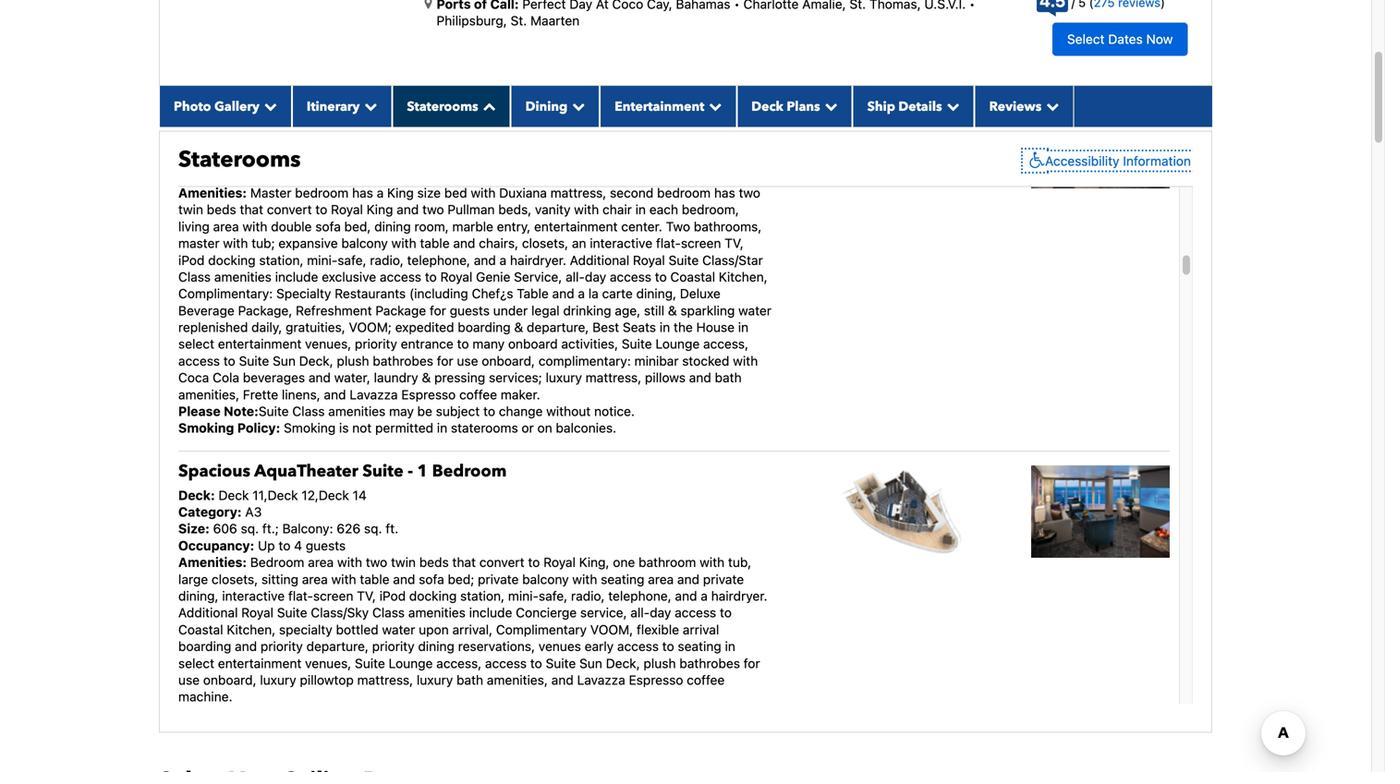 Task type: locate. For each thing, give the bounding box(es) containing it.
on
[[538, 421, 553, 436], [538, 723, 553, 739]]

1 vertical spatial amenities:
[[178, 555, 247, 570]]

1 vertical spatial bedroom
[[250, 555, 305, 570]]

2 is from the top
[[339, 723, 349, 739]]

bathrobes
[[373, 354, 434, 369], [680, 656, 740, 671]]

chevron down image left the staterooms dropdown button
[[360, 100, 378, 113]]

0 vertical spatial safe,
[[338, 253, 367, 268]]

balcony inside master bedroom has a king size bed with duxiana mattress, second bedroom has two twin beds that convert to royal king and two pullman beds, vanity with chair in each bedroom, living area with double sofa bed, dining room, marble entry, entertainment center. two bathrooms, master with tub; expansive balcony with table and chairs, closets, an interactive flat-screen tv, ipod docking station, mini-safe, radio, telephone, and a hairdryer. additional royal suite class/star class amenities include exclusive access to royal genie service, all-day access to coastal kitchen, complimentary: specialty restaurants (including chef¿s table and a la carte dining, deluxe beverage package, refreshment package for guests under legal drinking age, still & sparkling water replenished daily, gratuities, voom; expedited boarding & departure, best seats in the house in select entertainment venues, priority entrance to many onboard activities, suite lounge access, access to suite sun deck, plush bathrobes for use onboard, complimentary: minibar stocked with coca cola beverages and water, laundry & pressing services; luxury mattress, pillows and bath amenities, frette linens, and lavazza espresso coffee maker. please note: suite class amenities may be subject to change without notice. smoking policy: smoking is not permitted in staterooms or on balconies.
[[341, 236, 388, 251]]

with left tub,
[[700, 555, 725, 570]]

1 horizontal spatial bath
[[715, 370, 742, 386]]

0 vertical spatial table
[[420, 236, 450, 251]]

machine.
[[178, 690, 233, 705]]

class/star
[[703, 253, 763, 268]]

docking up complimentary:
[[208, 253, 256, 268]]

staterooms inside master bedroom has a king size bed with duxiana mattress, second bedroom has two twin beds that convert to royal king and two pullman beds, vanity with chair in each bedroom, living area with double sofa bed, dining room, marble entry, entertainment center. two bathrooms, master with tub; expansive balcony with table and chairs, closets, an interactive flat-screen tv, ipod docking station, mini-safe, radio, telephone, and a hairdryer. additional royal suite class/star class amenities include exclusive access to royal genie service, all-day access to coastal kitchen, complimentary: specialty restaurants (including chef¿s table and a la carte dining, deluxe beverage package, refreshment package for guests under legal drinking age, still & sparkling water replenished daily, gratuities, voom; expedited boarding & departure, best seats in the house in select entertainment venues, priority entrance to many onboard activities, suite lounge access, access to suite sun deck, plush bathrobes for use onboard, complimentary: minibar stocked with coca cola beverages and water, laundry & pressing services; luxury mattress, pillows and bath amenities, frette linens, and lavazza espresso coffee maker. please note: suite class amenities may be subject to change without notice. smoking policy: smoking is not permitted in staterooms or on balconies.
[[451, 421, 518, 436]]

coffee down arrival
[[687, 673, 725, 688]]

bathrooms,
[[694, 219, 762, 234]]

0 horizontal spatial docking
[[208, 253, 256, 268]]

1 venues, from the top
[[305, 337, 351, 352]]

screen inside master bedroom has a king size bed with duxiana mattress, second bedroom has two twin beds that convert to royal king and two pullman beds, vanity with chair in each bedroom, living area with double sofa bed, dining room, marble entry, entertainment center. two bathrooms, master with tub; expansive balcony with table and chairs, closets, an interactive flat-screen tv, ipod docking station, mini-safe, radio, telephone, and a hairdryer. additional royal suite class/star class amenities include exclusive access to royal genie service, all-day access to coastal kitchen, complimentary: specialty restaurants (including chef¿s table and a la carte dining, deluxe beverage package, refreshment package for guests under legal drinking age, still & sparkling water replenished daily, gratuities, voom; expedited boarding & departure, best seats in the house in select entertainment venues, priority entrance to many onboard activities, suite lounge access, access to suite sun deck, plush bathrobes for use onboard, complimentary: minibar stocked with coca cola beverages and water, laundry & pressing services; luxury mattress, pillows and bath amenities, frette linens, and lavazza espresso coffee maker. please note: suite class amenities may be subject to change without notice. smoking policy: smoking is not permitted in staterooms or on balconies.
[[681, 236, 721, 251]]

balconies. down "early"
[[556, 723, 617, 739]]

is down pillowtop
[[339, 723, 349, 739]]

chevron up image
[[479, 100, 496, 113]]

package,
[[238, 303, 292, 318]]

king up bed,
[[367, 202, 393, 217]]

1 vertical spatial include
[[469, 606, 512, 621]]

day up la
[[585, 269, 607, 285]]

include
[[275, 269, 318, 285], [469, 606, 512, 621]]

1 vertical spatial additional
[[178, 606, 238, 621]]

0 horizontal spatial hairdryer.
[[510, 253, 567, 268]]

1 horizontal spatial tv,
[[725, 236, 744, 251]]

maarten
[[531, 13, 580, 28]]

4 chevron down image from the left
[[705, 100, 722, 113]]

1 horizontal spatial hairdryer.
[[711, 589, 768, 604]]

2 vertical spatial mattress,
[[357, 673, 413, 688]]

1 amenities: from the top
[[178, 185, 247, 201]]

permitted
[[375, 421, 434, 436], [375, 723, 434, 739]]

room,
[[415, 219, 449, 234]]

mini- inside bedroom area with two twin beds that convert to royal king, one bathroom with tub, large closets, sitting area with table and sofa bed; private balcony with seating area and private dining, interactive flat-screen tv, ipod docking station, mini-safe, radio, telephone, and a hairdryer. additional royal suite class/sky class amenities include concierge service, all-day access to coastal kitchen, specialty bottled water upon arrival, complimentary voom, flexible arrival boarding and priority departure, priority dining reservations, venues early access to seating in select entertainment venues, suite lounge access, access to suite sun deck, plush bathrobes for use onboard, luxury pillowtop mattress, luxury bath amenities, and lavazza espresso coffee machine.
[[508, 589, 539, 604]]

0 vertical spatial bathrobes
[[373, 354, 434, 369]]

additional
[[570, 253, 630, 268], [178, 606, 238, 621]]

map marker image
[[425, 0, 432, 10]]

14
[[353, 488, 367, 503]]

2 permitted from the top
[[375, 723, 434, 739]]

house
[[697, 320, 735, 335]]

bathrobes up laundry
[[373, 354, 434, 369]]

0 vertical spatial access,
[[704, 337, 749, 352]]

in inside bedroom area with two twin beds that convert to royal king, one bathroom with tub, large closets, sitting area with table and sofa bed; private balcony with seating area and private dining, interactive flat-screen tv, ipod docking station, mini-safe, radio, telephone, and a hairdryer. additional royal suite class/sky class amenities include concierge service, all-day access to coastal kitchen, specialty bottled water upon arrival, complimentary voom, flexible arrival boarding and priority departure, priority dining reservations, venues early access to seating in select entertainment venues, suite lounge access, access to suite sun deck, plush bathrobes for use onboard, luxury pillowtop mattress, luxury bath amenities, and lavazza espresso coffee machine.
[[725, 639, 736, 655]]

radio, inside master bedroom has a king size bed with duxiana mattress, second bedroom has two twin beds that convert to royal king and two pullman beds, vanity with chair in each bedroom, living area with double sofa bed, dining room, marble entry, entertainment center. two bathrooms, master with tub; expansive balcony with table and chairs, closets, an interactive flat-screen tv, ipod docking station, mini-safe, radio, telephone, and a hairdryer. additional royal suite class/star class amenities include exclusive access to royal genie service, all-day access to coastal kitchen, complimentary: specialty restaurants (including chef¿s table and a la carte dining, deluxe beverage package, refreshment package for guests under legal drinking age, still & sparkling water replenished daily, gratuities, voom; expedited boarding & departure, best seats in the house in select entertainment venues, priority entrance to many onboard activities, suite lounge access, access to suite sun deck, plush bathrobes for use onboard, complimentary: minibar stocked with coca cola beverages and water, laundry & pressing services; luxury mattress, pillows and bath amenities, frette linens, and lavazza espresso coffee maker. please note: suite class amenities may be subject to change without notice. smoking policy: smoking is not permitted in staterooms or on balconies.
[[370, 253, 404, 268]]

balcony down bed,
[[341, 236, 388, 251]]

accessibility
[[1046, 153, 1120, 169]]

2 horizontal spatial amenities
[[408, 606, 466, 621]]

amenities: inside 673 sq. ft.; balcony: 610 sq. ft. up to 8 guests amenities:
[[178, 185, 247, 201]]

dining right bed,
[[375, 219, 411, 234]]

flat-
[[656, 236, 681, 251], [288, 589, 313, 604]]

to inside 673 sq. ft.; balcony: 610 sq. ft. up to 8 guests amenities:
[[279, 169, 291, 184]]

permitted inside master bedroom has a king size bed with duxiana mattress, second bedroom has two twin beds that convert to royal king and two pullman beds, vanity with chair in each bedroom, living area with double sofa bed, dining room, marble entry, entertainment center. two bathrooms, master with tub; expansive balcony with table and chairs, closets, an interactive flat-screen tv, ipod docking station, mini-safe, radio, telephone, and a hairdryer. additional royal suite class/star class amenities include exclusive access to royal genie service, all-day access to coastal kitchen, complimentary: specialty restaurants (including chef¿s table and a la carte dining, deluxe beverage package, refreshment package for guests under legal drinking age, still & sparkling water replenished daily, gratuities, voom; expedited boarding & departure, best seats in the house in select entertainment venues, priority entrance to many onboard activities, suite lounge access, access to suite sun deck, plush bathrobes for use onboard, complimentary: minibar stocked with coca cola beverages and water, laundry & pressing services; luxury mattress, pillows and bath amenities, frette linens, and lavazza espresso coffee maker. please note: suite class amenities may be subject to change without notice. smoking policy: smoking is not permitted in staterooms or on balconies.
[[375, 421, 434, 436]]

flat- down sitting
[[288, 589, 313, 604]]

1 vertical spatial safe,
[[539, 589, 568, 604]]

1 horizontal spatial docking
[[409, 589, 457, 604]]

suite
[[669, 253, 699, 268], [622, 337, 652, 352], [239, 354, 269, 369], [259, 404, 289, 419], [363, 460, 404, 483], [277, 606, 307, 621], [355, 656, 385, 671], [546, 656, 576, 671]]

1 bedroom from the left
[[295, 185, 349, 201]]

photo gallery button
[[159, 86, 292, 127]]

suite left -
[[363, 460, 404, 483]]

staterooms down reservations, at bottom
[[451, 723, 518, 739]]

hairdryer. down tub,
[[711, 589, 768, 604]]

1 horizontal spatial safe,
[[539, 589, 568, 604]]

ipod inside master bedroom has a king size bed with duxiana mattress, second bedroom has two twin beds that convert to royal king and two pullman beds, vanity with chair in each bedroom, living area with double sofa bed, dining room, marble entry, entertainment center. two bathrooms, master with tub; expansive balcony with table and chairs, closets, an interactive flat-screen tv, ipod docking station, mini-safe, radio, telephone, and a hairdryer. additional royal suite class/star class amenities include exclusive access to royal genie service, all-day access to coastal kitchen, complimentary: specialty restaurants (including chef¿s table and a la carte dining, deluxe beverage package, refreshment package for guests under legal drinking age, still & sparkling water replenished daily, gratuities, voom; expedited boarding & departure, best seats in the house in select entertainment venues, priority entrance to many onboard activities, suite lounge access, access to suite sun deck, plush bathrobes for use onboard, complimentary: minibar stocked with coca cola beverages and water, laundry & pressing services; luxury mattress, pillows and bath amenities, frette linens, and lavazza espresso coffee maker. please note: suite class amenities may be subject to change without notice. smoking policy: smoking is not permitted in staterooms or on balconies.
[[178, 253, 205, 268]]

0 vertical spatial espresso
[[401, 387, 456, 402]]

table down room,
[[420, 236, 450, 251]]

sun inside master bedroom has a king size bed with duxiana mattress, second bedroom has two twin beds that convert to royal king and two pullman beds, vanity with chair in each bedroom, living area with double sofa bed, dining room, marble entry, entertainment center. two bathrooms, master with tub; expansive balcony with table and chairs, closets, an interactive flat-screen tv, ipod docking station, mini-safe, radio, telephone, and a hairdryer. additional royal suite class/star class amenities include exclusive access to royal genie service, all-day access to coastal kitchen, complimentary: specialty restaurants (including chef¿s table and a la carte dining, deluxe beverage package, refreshment package for guests under legal drinking age, still & sparkling water replenished daily, gratuities, voom; expedited boarding & departure, best seats in the house in select entertainment venues, priority entrance to many onboard activities, suite lounge access, access to suite sun deck, plush bathrobes for use onboard, complimentary: minibar stocked with coca cola beverages and water, laundry & pressing services; luxury mattress, pillows and bath amenities, frette linens, and lavazza espresso coffee maker. please note: suite class amenities may be subject to change without notice. smoking policy: smoking is not permitted in staterooms or on balconies.
[[273, 354, 296, 369]]

ft. right 610
[[383, 152, 396, 167]]

select up machine.
[[178, 656, 214, 671]]

beds up bed;
[[419, 555, 449, 570]]

1 vertical spatial ipod
[[380, 589, 406, 604]]

0 vertical spatial ft.
[[383, 152, 396, 167]]

select down replenished
[[178, 337, 214, 352]]

reviews
[[990, 98, 1042, 115]]

table inside bedroom area with two twin beds that convert to royal king, one bathroom with tub, large closets, sitting area with table and sofa bed; private balcony with seating area and private dining, interactive flat-screen tv, ipod docking station, mini-safe, radio, telephone, and a hairdryer. additional royal suite class/sky class amenities include concierge service, all-day access to coastal kitchen, specialty bottled water upon arrival, complimentary voom, flexible arrival boarding and priority departure, priority dining reservations, venues early access to seating in select entertainment venues, suite lounge access, access to suite sun deck, plush bathrobes for use onboard, luxury pillowtop mattress, luxury bath amenities, and lavazza espresso coffee machine.
[[360, 572, 390, 587]]

2 vertical spatial &
[[422, 370, 431, 386]]

access, down 'house'
[[704, 337, 749, 352]]

coastal
[[671, 269, 716, 285], [178, 622, 223, 638]]

accessibility information link
[[1025, 151, 1192, 170]]

convert up double in the top of the page
[[267, 202, 312, 217]]

0 horizontal spatial coffee
[[459, 387, 497, 402]]

guests down chef¿s in the left of the page
[[450, 303, 490, 318]]

guests inside master bedroom has a king size bed with duxiana mattress, second bedroom has two twin beds that convert to royal king and two pullman beds, vanity with chair in each bedroom, living area with double sofa bed, dining room, marble entry, entertainment center. two bathrooms, master with tub; expansive balcony with table and chairs, closets, an interactive flat-screen tv, ipod docking station, mini-safe, radio, telephone, and a hairdryer. additional royal suite class/star class amenities include exclusive access to royal genie service, all-day access to coastal kitchen, complimentary: specialty restaurants (including chef¿s table and a la carte dining, deluxe beverage package, refreshment package for guests under legal drinking age, still & sparkling water replenished daily, gratuities, voom; expedited boarding & departure, best seats in the house in select entertainment venues, priority entrance to many onboard activities, suite lounge access, access to suite sun deck, plush bathrobes for use onboard, complimentary: minibar stocked with coca cola beverages and water, laundry & pressing services; luxury mattress, pillows and bath amenities, frette linens, and lavazza espresso coffee maker. please note: suite class amenities may be subject to change without notice. smoking policy: smoking is not permitted in staterooms or on balconies.
[[450, 303, 490, 318]]

tv,
[[725, 236, 744, 251], [357, 589, 376, 604]]

is inside master bedroom has a king size bed with duxiana mattress, second bedroom has two twin beds that convert to royal king and two pullman beds, vanity with chair in each bedroom, living area with double sofa bed, dining room, marble entry, entertainment center. two bathrooms, master with tub; expansive balcony with table and chairs, closets, an interactive flat-screen tv, ipod docking station, mini-safe, radio, telephone, and a hairdryer. additional royal suite class/star class amenities include exclusive access to royal genie service, all-day access to coastal kitchen, complimentary: specialty restaurants (including chef¿s table and a la carte dining, deluxe beverage package, refreshment package for guests under legal drinking age, still & sparkling water replenished daily, gratuities, voom; expedited boarding & departure, best seats in the house in select entertainment venues, priority entrance to many onboard activities, suite lounge access, access to suite sun deck, plush bathrobes for use onboard, complimentary: minibar stocked with coca cola beverages and water, laundry & pressing services; luxury mattress, pillows and bath amenities, frette linens, and lavazza espresso coffee maker. please note: suite class amenities may be subject to change without notice. smoking policy: smoking is not permitted in staterooms or on balconies.
[[339, 421, 349, 436]]

coffee inside master bedroom has a king size bed with duxiana mattress, second bedroom has two twin beds that convert to royal king and two pullman beds, vanity with chair in each bedroom, living area with double sofa bed, dining room, marble entry, entertainment center. two bathrooms, master with tub; expansive balcony with table and chairs, closets, an interactive flat-screen tv, ipod docking station, mini-safe, radio, telephone, and a hairdryer. additional royal suite class/star class amenities include exclusive access to royal genie service, all-day access to coastal kitchen, complimentary: specialty restaurants (including chef¿s table and a la carte dining, deluxe beverage package, refreshment package for guests under legal drinking age, still & sparkling water replenished daily, gratuities, voom; expedited boarding & departure, best seats in the house in select entertainment venues, priority entrance to many onboard activities, suite lounge access, access to suite sun deck, plush bathrobes for use onboard, complimentary: minibar stocked with coca cola beverages and water, laundry & pressing services; luxury mattress, pillows and bath amenities, frette linens, and lavazza espresso coffee maker. please note: suite class amenities may be subject to change without notice. smoking policy: smoking is not permitted in staterooms or on balconies.
[[459, 387, 497, 402]]

service,
[[514, 269, 562, 285]]

amenities: down occupancy:
[[178, 555, 247, 570]]

interactive inside bedroom area with two twin beds that convert to royal king, one bathroom with tub, large closets, sitting area with table and sofa bed; private balcony with seating area and private dining, interactive flat-screen tv, ipod docking station, mini-safe, radio, telephone, and a hairdryer. additional royal suite class/sky class amenities include concierge service, all-day access to coastal kitchen, specialty bottled water upon arrival, complimentary voom, flexible arrival boarding and priority departure, priority dining reservations, venues early access to seating in select entertainment venues, suite lounge access, access to suite sun deck, plush bathrobes for use onboard, luxury pillowtop mattress, luxury bath amenities, and lavazza espresso coffee machine.
[[222, 589, 285, 604]]

chevron down image left deck plans
[[705, 100, 722, 113]]

chevron down image inside ship details "dropdown button"
[[943, 100, 960, 113]]

1 vertical spatial not
[[352, 723, 372, 739]]

up
[[258, 169, 275, 184], [258, 538, 275, 554]]

1 horizontal spatial has
[[715, 185, 736, 201]]

deck, down gratuities,
[[299, 354, 333, 369]]

screen inside bedroom area with two twin beds that convert to royal king, one bathroom with tub, large closets, sitting area with table and sofa bed; private balcony with seating area and private dining, interactive flat-screen tv, ipod docking station, mini-safe, radio, telephone, and a hairdryer. additional royal suite class/sky class amenities include concierge service, all-day access to coastal kitchen, specialty bottled water upon arrival, complimentary voom, flexible arrival boarding and priority departure, priority dining reservations, venues early access to seating in select entertainment venues, suite lounge access, access to suite sun deck, plush bathrobes for use onboard, luxury pillowtop mattress, luxury bath amenities, and lavazza espresso coffee machine.
[[313, 589, 354, 604]]

hairdryer. up service,
[[510, 253, 567, 268]]

up up master
[[258, 169, 275, 184]]

guests inside 673 sq. ft.; balcony: 610 sq. ft. up to 8 guests amenities:
[[306, 169, 346, 184]]

balcony
[[341, 236, 388, 251], [522, 572, 569, 587]]

best
[[593, 320, 619, 335]]

radio, inside bedroom area with two twin beds that convert to royal king, one bathroom with tub, large closets, sitting area with table and sofa bed; private balcony with seating area and private dining, interactive flat-screen tv, ipod docking station, mini-safe, radio, telephone, and a hairdryer. additional royal suite class/sky class amenities include concierge service, all-day access to coastal kitchen, specialty bottled water upon arrival, complimentary voom, flexible arrival boarding and priority departure, priority dining reservations, venues early access to seating in select entertainment venues, suite lounge access, access to suite sun deck, plush bathrobes for use onboard, luxury pillowtop mattress, luxury bath amenities, and lavazza espresso coffee machine.
[[571, 589, 605, 604]]

entertainment inside bedroom area with two twin beds that convert to royal king, one bathroom with tub, large closets, sitting area with table and sofa bed; private balcony with seating area and private dining, interactive flat-screen tv, ipod docking station, mini-safe, radio, telephone, and a hairdryer. additional royal suite class/sky class amenities include concierge service, all-day access to coastal kitchen, specialty bottled water upon arrival, complimentary voom, flexible arrival boarding and priority departure, priority dining reservations, venues early access to seating in select entertainment venues, suite lounge access, access to suite sun deck, plush bathrobes for use onboard, luxury pillowtop mattress, luxury bath amenities, and lavazza espresso coffee machine.
[[218, 656, 302, 671]]

onboard, inside bedroom area with two twin beds that convert to royal king, one bathroom with tub, large closets, sitting area with table and sofa bed; private balcony with seating area and private dining, interactive flat-screen tv, ipod docking station, mini-safe, radio, telephone, and a hairdryer. additional royal suite class/sky class amenities include concierge service, all-day access to coastal kitchen, specialty bottled water upon arrival, complimentary voom, flexible arrival boarding and priority departure, priority dining reservations, venues early access to seating in select entertainment venues, suite lounge access, access to suite sun deck, plush bathrobes for use onboard, luxury pillowtop mattress, luxury bath amenities, and lavazza espresso coffee machine.
[[203, 673, 257, 688]]

priority inside master bedroom has a king size bed with duxiana mattress, second bedroom has two twin beds that convert to royal king and two pullman beds, vanity with chair in each bedroom, living area with double sofa bed, dining room, marble entry, entertainment center. two bathrooms, master with tub; expansive balcony with table and chairs, closets, an interactive flat-screen tv, ipod docking station, mini-safe, radio, telephone, and a hairdryer. additional royal suite class/star class amenities include exclusive access to royal genie service, all-day access to coastal kitchen, complimentary: specialty restaurants (including chef¿s table and a la carte dining, deluxe beverage package, refreshment package for guests under legal drinking age, still & sparkling water replenished daily, gratuities, voom; expedited boarding & departure, best seats in the house in select entertainment venues, priority entrance to many onboard activities, suite lounge access, access to suite sun deck, plush bathrobes for use onboard, complimentary: minibar stocked with coca cola beverages and water, laundry & pressing services; luxury mattress, pillows and bath amenities, frette linens, and lavazza espresso coffee maker. please note: suite class amenities may be subject to change without notice. smoking policy: smoking is not permitted in staterooms or on balconies.
[[355, 337, 397, 352]]

0 horizontal spatial dining,
[[178, 589, 219, 604]]

0 vertical spatial balconies.
[[556, 421, 617, 436]]

smoking down please
[[178, 421, 234, 436]]

0 horizontal spatial convert
[[267, 202, 312, 217]]

2 amenities: from the top
[[178, 555, 247, 570]]

royal down sitting
[[241, 606, 274, 621]]

for inside bedroom area with two twin beds that convert to royal king, one bathroom with tub, large closets, sitting area with table and sofa bed; private balcony with seating area and private dining, interactive flat-screen tv, ipod docking station, mini-safe, radio, telephone, and a hairdryer. additional royal suite class/sky class amenities include concierge service, all-day access to coastal kitchen, specialty bottled water upon arrival, complimentary voom, flexible arrival boarding and priority departure, priority dining reservations, venues early access to seating in select entertainment venues, suite lounge access, access to suite sun deck, plush bathrobes for use onboard, luxury pillowtop mattress, luxury bath amenities, and lavazza espresso coffee machine.
[[744, 656, 761, 671]]

sofa
[[315, 219, 341, 234], [419, 572, 444, 587]]

1 horizontal spatial dining,
[[637, 286, 677, 302]]

dining down upon
[[418, 639, 455, 655]]

1 horizontal spatial table
[[420, 236, 450, 251]]

1 vertical spatial staterooms
[[178, 144, 301, 175]]

chevron down image for dining
[[568, 100, 585, 113]]

0 vertical spatial sofa
[[315, 219, 341, 234]]

coastal up deluxe on the top of page
[[671, 269, 716, 285]]

1 vertical spatial onboard,
[[203, 673, 257, 688]]

beds up living
[[207, 202, 236, 217]]

station, inside bedroom area with two twin beds that convert to royal king, one bathroom with tub, large closets, sitting area with table and sofa bed; private balcony with seating area and private dining, interactive flat-screen tv, ipod docking station, mini-safe, radio, telephone, and a hairdryer. additional royal suite class/sky class amenities include concierge service, all-day access to coastal kitchen, specialty bottled water upon arrival, complimentary voom, flexible arrival boarding and priority departure, priority dining reservations, venues early access to seating in select entertainment venues, suite lounge access, access to suite sun deck, plush bathrobes for use onboard, luxury pillowtop mattress, luxury bath amenities, and lavazza espresso coffee machine.
[[460, 589, 505, 604]]

plush down flexible
[[644, 656, 676, 671]]

2 chevron down image from the left
[[360, 100, 378, 113]]

select inside bedroom area with two twin beds that convert to royal king, one bathroom with tub, large closets, sitting area with table and sofa bed; private balcony with seating area and private dining, interactive flat-screen tv, ipod docking station, mini-safe, radio, telephone, and a hairdryer. additional royal suite class/sky class amenities include concierge service, all-day access to coastal kitchen, specialty bottled water upon arrival, complimentary voom, flexible arrival boarding and priority departure, priority dining reservations, venues early access to seating in select entertainment venues, suite lounge access, access to suite sun deck, plush bathrobes for use onboard, luxury pillowtop mattress, luxury bath amenities, and lavazza espresso coffee machine.
[[178, 656, 214, 671]]

that
[[240, 202, 263, 217], [453, 555, 476, 570]]

may
[[389, 404, 414, 419]]

0 horizontal spatial deck
[[219, 488, 249, 503]]

has up bedroom,
[[715, 185, 736, 201]]

sun
[[273, 354, 296, 369], [580, 656, 603, 671]]

hairdryer. inside bedroom area with two twin beds that convert to royal king, one bathroom with tub, large closets, sitting area with table and sofa bed; private balcony with seating area and private dining, interactive flat-screen tv, ipod docking station, mini-safe, radio, telephone, and a hairdryer. additional royal suite class/sky class amenities include concierge service, all-day access to coastal kitchen, specialty bottled water upon arrival, complimentary voom, flexible arrival boarding and priority departure, priority dining reservations, venues early access to seating in select entertainment venues, suite lounge access, access to suite sun deck, plush bathrobes for use onboard, luxury pillowtop mattress, luxury bath amenities, and lavazza espresso coffee machine.
[[711, 589, 768, 604]]

mini- inside master bedroom has a king size bed with duxiana mattress, second bedroom has two twin beds that convert to royal king and two pullman beds, vanity with chair in each bedroom, living area with double sofa bed, dining room, marble entry, entertainment center. two bathrooms, master with tub; expansive balcony with table and chairs, closets, an interactive flat-screen tv, ipod docking station, mini-safe, radio, telephone, and a hairdryer. additional royal suite class/star class amenities include exclusive access to royal genie service, all-day access to coastal kitchen, complimentary: specialty restaurants (including chef¿s table and a la carte dining, deluxe beverage package, refreshment package for guests under legal drinking age, still & sparkling water replenished daily, gratuities, voom; expedited boarding & departure, best seats in the house in select entertainment venues, priority entrance to many onboard activities, suite lounge access, access to suite sun deck, plush bathrobes for use onboard, complimentary: minibar stocked with coca cola beverages and water, laundry & pressing services; luxury mattress, pillows and bath amenities, frette linens, and lavazza espresso coffee maker. please note: suite class amenities may be subject to change without notice. smoking policy: smoking is not permitted in staterooms or on balconies.
[[307, 253, 338, 268]]

2 venues, from the top
[[305, 656, 351, 671]]

2 chevron down image from the left
[[1042, 100, 1060, 113]]

sun up beverages
[[273, 354, 296, 369]]

bathrobes inside master bedroom has a king size bed with duxiana mattress, second bedroom has two twin beds that convert to royal king and two pullman beds, vanity with chair in each bedroom, living area with double sofa bed, dining room, marble entry, entertainment center. two bathrooms, master with tub; expansive balcony with table and chairs, closets, an interactive flat-screen tv, ipod docking station, mini-safe, radio, telephone, and a hairdryer. additional royal suite class/star class amenities include exclusive access to royal genie service, all-day access to coastal kitchen, complimentary: specialty restaurants (including chef¿s table and a la carte dining, deluxe beverage package, refreshment package for guests under legal drinking age, still & sparkling water replenished daily, gratuities, voom; expedited boarding & departure, best seats in the house in select entertainment venues, priority entrance to many onboard activities, suite lounge access, access to suite sun deck, plush bathrobes for use onboard, complimentary: minibar stocked with coca cola beverages and water, laundry & pressing services; luxury mattress, pillows and bath amenities, frette linens, and lavazza espresso coffee maker. please note: suite class amenities may be subject to change without notice. smoking policy: smoking is not permitted in staterooms or on balconies.
[[373, 354, 434, 369]]

1 horizontal spatial onboard,
[[482, 354, 535, 369]]

balconies.
[[556, 421, 617, 436], [556, 723, 617, 739]]

twin inside master bedroom has a king size bed with duxiana mattress, second bedroom has two twin beds that convert to royal king and two pullman beds, vanity with chair in each bedroom, living area with double sofa bed, dining room, marble entry, entertainment center. two bathrooms, master with tub; expansive balcony with table and chairs, closets, an interactive flat-screen tv, ipod docking station, mini-safe, radio, telephone, and a hairdryer. additional royal suite class/star class amenities include exclusive access to royal genie service, all-day access to coastal kitchen, complimentary: specialty restaurants (including chef¿s table and a la carte dining, deluxe beverage package, refreshment package for guests under legal drinking age, still & sparkling water replenished daily, gratuities, voom; expedited boarding & departure, best seats in the house in select entertainment venues, priority entrance to many onboard activities, suite lounge access, access to suite sun deck, plush bathrobes for use onboard, complimentary: minibar stocked with coca cola beverages and water, laundry & pressing services; luxury mattress, pillows and bath amenities, frette linens, and lavazza espresso coffee maker. please note: suite class amenities may be subject to change without notice. smoking policy: smoking is not permitted in staterooms or on balconies.
[[178, 202, 203, 217]]

lounge
[[656, 337, 700, 352], [389, 656, 433, 671]]

0 vertical spatial lavazza
[[350, 387, 398, 402]]

1 staterooms from the top
[[451, 421, 518, 436]]

beds
[[207, 202, 236, 217], [419, 555, 449, 570]]

with down room,
[[392, 236, 417, 251]]

2 private from the left
[[703, 572, 744, 587]]

staterooms up bed in the left top of the page
[[407, 98, 479, 115]]

0 vertical spatial dining
[[375, 219, 411, 234]]

0 vertical spatial interactive
[[590, 236, 653, 251]]

mattress, down 'complimentary:'
[[586, 370, 642, 386]]

chevron down image inside reviews dropdown button
[[1042, 100, 1060, 113]]

0 horizontal spatial onboard,
[[203, 673, 257, 688]]

convert
[[267, 202, 312, 217], [480, 555, 525, 570]]

0 vertical spatial additional
[[570, 253, 630, 268]]

all-
[[566, 269, 585, 285], [631, 606, 650, 621]]

table up class/sky
[[360, 572, 390, 587]]

venues, up pillowtop
[[305, 656, 351, 671]]

0 horizontal spatial deck,
[[299, 354, 333, 369]]

please
[[178, 404, 221, 419]]

staterooms
[[451, 421, 518, 436], [451, 723, 518, 739]]

sun down "early"
[[580, 656, 603, 671]]

itinerary button
[[292, 86, 392, 127]]

screen up class/sky
[[313, 589, 354, 604]]

5 chevron down image from the left
[[821, 100, 838, 113]]

1 horizontal spatial flat-
[[656, 236, 681, 251]]

without
[[547, 404, 591, 419]]

class up bottled
[[373, 606, 405, 621]]

2 vertical spatial for
[[744, 656, 761, 671]]

kitchen, inside master bedroom has a king size bed with duxiana mattress, second bedroom has two twin beds that convert to royal king and two pullman beds, vanity with chair in each bedroom, living area with double sofa bed, dining room, marble entry, entertainment center. two bathrooms, master with tub; expansive balcony with table and chairs, closets, an interactive flat-screen tv, ipod docking station, mini-safe, radio, telephone, and a hairdryer. additional royal suite class/star class amenities include exclusive access to royal genie service, all-day access to coastal kitchen, complimentary: specialty restaurants (including chef¿s table and a la carte dining, deluxe beverage package, refreshment package for guests under legal drinking age, still & sparkling water replenished daily, gratuities, voom; expedited boarding & departure, best seats in the house in select entertainment venues, priority entrance to many onboard activities, suite lounge access, access to suite sun deck, plush bathrobes for use onboard, complimentary: minibar stocked with coca cola beverages and water, laundry & pressing services; luxury mattress, pillows and bath amenities, frette linens, and lavazza espresso coffee maker. please note: suite class amenities may be subject to change without notice. smoking policy: smoking is not permitted in staterooms or on balconies.
[[719, 269, 768, 285]]

1 balconies. from the top
[[556, 421, 617, 436]]

mini- up concierge
[[508, 589, 539, 604]]

guests right the 4
[[306, 538, 346, 554]]

plush up water,
[[337, 354, 369, 369]]

table
[[420, 236, 450, 251], [360, 572, 390, 587]]

0 vertical spatial onboard,
[[482, 354, 535, 369]]

1 horizontal spatial espresso
[[629, 673, 684, 688]]

1 vertical spatial espresso
[[629, 673, 684, 688]]

flat- inside master bedroom has a king size bed with duxiana mattress, second bedroom has two twin beds that convert to royal king and two pullman beds, vanity with chair in each bedroom, living area with double sofa bed, dining room, marble entry, entertainment center. two bathrooms, master with tub; expansive balcony with table and chairs, closets, an interactive flat-screen tv, ipod docking station, mini-safe, radio, telephone, and a hairdryer. additional royal suite class/star class amenities include exclusive access to royal genie service, all-day access to coastal kitchen, complimentary: specialty restaurants (including chef¿s table and a la carte dining, deluxe beverage package, refreshment package for guests under legal drinking age, still & sparkling water replenished daily, gratuities, voom; expedited boarding & departure, best seats in the house in select entertainment venues, priority entrance to many onboard activities, suite lounge access, access to suite sun deck, plush bathrobes for use onboard, complimentary: minibar stocked with coca cola beverages and water, laundry & pressing services; luxury mattress, pillows and bath amenities, frette linens, and lavazza espresso coffee maker. please note: suite class amenities may be subject to change without notice. smoking policy: smoking is not permitted in staterooms or on balconies.
[[656, 236, 681, 251]]

0 vertical spatial amenities:
[[178, 185, 247, 201]]

ft.; inside category: a3 size: 606 sq. ft.; balcony: 626 sq. ft. occupancy: up to 4 guests amenities:
[[262, 522, 279, 537]]

0 horizontal spatial dining
[[375, 219, 411, 234]]

seating
[[601, 572, 645, 587], [678, 639, 722, 655]]

1 horizontal spatial departure,
[[527, 320, 589, 335]]

water left upon
[[382, 622, 415, 638]]

0 vertical spatial tv,
[[725, 236, 744, 251]]

2 select from the top
[[178, 656, 214, 671]]

radio, up service,
[[571, 589, 605, 604]]

amenities up upon
[[408, 606, 466, 621]]

1 vertical spatial all-
[[631, 606, 650, 621]]

specialty
[[279, 622, 333, 638]]

duxiana
[[499, 185, 547, 201]]

0 vertical spatial screen
[[681, 236, 721, 251]]

chevron down image left itinerary
[[260, 100, 277, 113]]

up inside category: a3 size: 606 sq. ft.; balcony: 626 sq. ft. occupancy: up to 4 guests amenities:
[[258, 538, 275, 554]]

deck, inside bedroom area with two twin beds that convert to royal king, one bathroom with tub, large closets, sitting area with table and sofa bed; private balcony with seating area and private dining, interactive flat-screen tv, ipod docking station, mini-safe, radio, telephone, and a hairdryer. additional royal suite class/sky class amenities include concierge service, all-day access to coastal kitchen, specialty bottled water upon arrival, complimentary voom, flexible arrival boarding and priority departure, priority dining reservations, venues early access to seating in select entertainment venues, suite lounge access, access to suite sun deck, plush bathrobes for use onboard, luxury pillowtop mattress, luxury bath amenities, and lavazza espresso coffee machine.
[[606, 656, 640, 671]]

3 chevron down image from the left
[[568, 100, 585, 113]]

is
[[339, 421, 349, 436], [339, 723, 349, 739]]

1 on from the top
[[538, 421, 553, 436]]

1 permitted from the top
[[375, 421, 434, 436]]

0 vertical spatial departure,
[[527, 320, 589, 335]]

1 vertical spatial radio,
[[571, 589, 605, 604]]

entertainment down daily,
[[218, 337, 302, 352]]

convert inside master bedroom has a king size bed with duxiana mattress, second bedroom has two twin beds that convert to royal king and two pullman beds, vanity with chair in each bedroom, living area with double sofa bed, dining room, marble entry, entertainment center. two bathrooms, master with tub; expansive balcony with table and chairs, closets, an interactive flat-screen tv, ipod docking station, mini-safe, radio, telephone, and a hairdryer. additional royal suite class/star class amenities include exclusive access to royal genie service, all-day access to coastal kitchen, complimentary: specialty restaurants (including chef¿s table and a la carte dining, deluxe beverage package, refreshment package for guests under legal drinking age, still & sparkling water replenished daily, gratuities, voom; expedited boarding & departure, best seats in the house in select entertainment venues, priority entrance to many onboard activities, suite lounge access, access to suite sun deck, plush bathrobes for use onboard, complimentary: minibar stocked with coca cola beverages and water, laundry & pressing services; luxury mattress, pillows and bath amenities, frette linens, and lavazza espresso coffee maker. please note: suite class amenities may be subject to change without notice. smoking policy: smoking is not permitted in staterooms or on balconies.
[[267, 202, 312, 217]]

notice.
[[594, 404, 635, 419]]

boarding up 'many'
[[458, 320, 511, 335]]

1 horizontal spatial coffee
[[687, 673, 725, 688]]

sofa up the expansive
[[315, 219, 341, 234]]

1 chevron down image from the left
[[943, 100, 960, 113]]

docking
[[208, 253, 256, 268], [409, 589, 457, 604]]

cabin image for deck 9,deck 10 deck on wonder of the seas image
[[1032, 96, 1170, 188]]

luxury down 'complimentary:'
[[546, 370, 582, 386]]

chevron down image left reviews
[[943, 100, 960, 113]]

1 is from the top
[[339, 421, 349, 436]]

that inside master bedroom has a king size bed with duxiana mattress, second bedroom has two twin beds that convert to royal king and two pullman beds, vanity with chair in each bedroom, living area with double sofa bed, dining room, marble entry, entertainment center. two bathrooms, master with tub; expansive balcony with table and chairs, closets, an interactive flat-screen tv, ipod docking station, mini-safe, radio, telephone, and a hairdryer. additional royal suite class/star class amenities include exclusive access to royal genie service, all-day access to coastal kitchen, complimentary: specialty restaurants (including chef¿s table and a la carte dining, deluxe beverage package, refreshment package for guests under legal drinking age, still & sparkling water replenished daily, gratuities, voom; expedited boarding & departure, best seats in the house in select entertainment venues, priority entrance to many onboard activities, suite lounge access, access to suite sun deck, plush bathrobes for use onboard, complimentary: minibar stocked with coca cola beverages and water, laundry & pressing services; luxury mattress, pillows and bath amenities, frette linens, and lavazza espresso coffee maker. please note: suite class amenities may be subject to change without notice. smoking policy: smoking is not permitted in staterooms or on balconies.
[[240, 202, 263, 217]]

1 vertical spatial bathrobes
[[680, 656, 740, 671]]

deck,
[[299, 354, 333, 369], [606, 656, 640, 671]]

or inside master bedroom has a king size bed with duxiana mattress, second bedroom has two twin beds that convert to royal king and two pullman beds, vanity with chair in each bedroom, living area with double sofa bed, dining room, marble entry, entertainment center. two bathrooms, master with tub; expansive balcony with table and chairs, closets, an interactive flat-screen tv, ipod docking station, mini-safe, radio, telephone, and a hairdryer. additional royal suite class/star class amenities include exclusive access to royal genie service, all-day access to coastal kitchen, complimentary: specialty restaurants (including chef¿s table and a la carte dining, deluxe beverage package, refreshment package for guests under legal drinking age, still & sparkling water replenished daily, gratuities, voom; expedited boarding & departure, best seats in the house in select entertainment venues, priority entrance to many onboard activities, suite lounge access, access to suite sun deck, plush bathrobes for use onboard, complimentary: minibar stocked with coca cola beverages and water, laundry & pressing services; luxury mattress, pillows and bath amenities, frette linens, and lavazza espresso coffee maker. please note: suite class amenities may be subject to change without notice. smoking policy: smoking is not permitted in staterooms or on balconies.
[[522, 421, 534, 436]]

class
[[178, 269, 211, 285], [292, 404, 325, 419], [373, 606, 405, 621]]

category:
[[178, 505, 242, 520]]

1 vertical spatial on
[[538, 723, 553, 739]]

wheelchair image
[[1025, 151, 1046, 170]]

1 up from the top
[[258, 169, 275, 184]]

1 or from the top
[[522, 421, 534, 436]]

1 vertical spatial convert
[[480, 555, 525, 570]]

balconies. down the without in the left bottom of the page
[[556, 421, 617, 436]]

1 horizontal spatial twin
[[391, 555, 416, 570]]

1 vertical spatial guests
[[450, 303, 490, 318]]

0 horizontal spatial screen
[[313, 589, 354, 604]]

ipod
[[178, 253, 205, 268], [380, 589, 406, 604]]

1 vertical spatial telephone,
[[609, 589, 672, 604]]

2 not from the top
[[352, 723, 372, 739]]

is down water,
[[339, 421, 349, 436]]

deck left plans
[[752, 98, 784, 115]]

lounge down upon
[[389, 656, 433, 671]]

not down pillowtop
[[352, 723, 372, 739]]

1 chevron down image from the left
[[260, 100, 277, 113]]

balcony:
[[281, 152, 332, 167], [282, 522, 333, 537]]

1 vertical spatial tv,
[[357, 589, 376, 604]]

dining
[[375, 219, 411, 234], [418, 639, 455, 655]]

gallery
[[214, 98, 260, 115]]

venues, inside bedroom area with two twin beds that convert to royal king, one bathroom with tub, large closets, sitting area with table and sofa bed; private balcony with seating area and private dining, interactive flat-screen tv, ipod docking station, mini-safe, radio, telephone, and a hairdryer. additional royal suite class/sky class amenities include concierge service, all-day access to coastal kitchen, specialty bottled water upon arrival, complimentary voom, flexible arrival boarding and priority departure, priority dining reservations, venues early access to seating in select entertainment venues, suite lounge access, access to suite sun deck, plush bathrobes for use onboard, luxury pillowtop mattress, luxury bath amenities, and lavazza espresso coffee machine.
[[305, 656, 351, 671]]

docking inside master bedroom has a king size bed with duxiana mattress, second bedroom has two twin beds that convert to royal king and two pullman beds, vanity with chair in each bedroom, living area with double sofa bed, dining room, marble entry, entertainment center. two bathrooms, master with tub; expansive balcony with table and chairs, closets, an interactive flat-screen tv, ipod docking station, mini-safe, radio, telephone, and a hairdryer. additional royal suite class/star class amenities include exclusive access to royal genie service, all-day access to coastal kitchen, complimentary: specialty restaurants (including chef¿s table and a la carte dining, deluxe beverage package, refreshment package for guests under legal drinking age, still & sparkling water replenished daily, gratuities, voom; expedited boarding & departure, best seats in the house in select entertainment venues, priority entrance to many onboard activities, suite lounge access, access to suite sun deck, plush bathrobes for use onboard, complimentary: minibar stocked with coca cola beverages and water, laundry & pressing services; luxury mattress, pillows and bath amenities, frette linens, and lavazza espresso coffee maker. please note: suite class amenities may be subject to change without notice. smoking policy: smoking is not permitted in staterooms or on balconies.
[[208, 253, 256, 268]]

chevron down image inside itinerary dropdown button
[[360, 100, 378, 113]]

& right still
[[668, 303, 677, 318]]

area inside master bedroom has a king size bed with duxiana mattress, second bedroom has two twin beds that convert to royal king and two pullman beds, vanity with chair in each bedroom, living area with double sofa bed, dining room, marble entry, entertainment center. two bathrooms, master with tub; expansive balcony with table and chairs, closets, an interactive flat-screen tv, ipod docking station, mini-safe, radio, telephone, and a hairdryer. additional royal suite class/star class amenities include exclusive access to royal genie service, all-day access to coastal kitchen, complimentary: specialty restaurants (including chef¿s table and a la carte dining, deluxe beverage package, refreshment package for guests under legal drinking age, still & sparkling water replenished daily, gratuities, voom; expedited boarding & departure, best seats in the house in select entertainment venues, priority entrance to many onboard activities, suite lounge access, access to suite sun deck, plush bathrobes for use onboard, complimentary: minibar stocked with coca cola beverages and water, laundry & pressing services; luxury mattress, pillows and bath amenities, frette linens, and lavazza espresso coffee maker. please note: suite class amenities may be subject to change without notice. smoking policy: smoking is not permitted in staterooms or on balconies.
[[213, 219, 239, 234]]

bed
[[445, 185, 467, 201]]

balconies. inside master bedroom has a king size bed with duxiana mattress, second bedroom has two twin beds that convert to royal king and two pullman beds, vanity with chair in each bedroom, living area with double sofa bed, dining room, marble entry, entertainment center. two bathrooms, master with tub; expansive balcony with table and chairs, closets, an interactive flat-screen tv, ipod docking station, mini-safe, radio, telephone, and a hairdryer. additional royal suite class/star class amenities include exclusive access to royal genie service, all-day access to coastal kitchen, complimentary: specialty restaurants (including chef¿s table and a la carte dining, deluxe beverage package, refreshment package for guests under legal drinking age, still & sparkling water replenished daily, gratuities, voom; expedited boarding & departure, best seats in the house in select entertainment venues, priority entrance to many onboard activities, suite lounge access, access to suite sun deck, plush bathrobes for use onboard, complimentary: minibar stocked with coca cola beverages and water, laundry & pressing services; luxury mattress, pillows and bath amenities, frette linens, and lavazza espresso coffee maker. please note: suite class amenities may be subject to change without notice. smoking policy: smoking is not permitted in staterooms or on balconies.
[[556, 421, 617, 436]]

use inside bedroom area with two twin beds that convert to royal king, one bathroom with tub, large closets, sitting area with table and sofa bed; private balcony with seating area and private dining, interactive flat-screen tv, ipod docking station, mini-safe, radio, telephone, and a hairdryer. additional royal suite class/sky class amenities include concierge service, all-day access to coastal kitchen, specialty bottled water upon arrival, complimentary voom, flexible arrival boarding and priority departure, priority dining reservations, venues early access to seating in select entertainment venues, suite lounge access, access to suite sun deck, plush bathrobes for use onboard, luxury pillowtop mattress, luxury bath amenities, and lavazza espresso coffee machine.
[[178, 673, 200, 688]]

1 vertical spatial dining
[[418, 639, 455, 655]]

1 horizontal spatial dining
[[418, 639, 455, 655]]

1 horizontal spatial water
[[739, 303, 772, 318]]

1 horizontal spatial class
[[292, 404, 325, 419]]

bath down reservations, at bottom
[[457, 673, 484, 688]]

ft.; up master
[[261, 152, 278, 167]]

screen down the two
[[681, 236, 721, 251]]

that inside bedroom area with two twin beds that convert to royal king, one bathroom with tub, large closets, sitting area with table and sofa bed; private balcony with seating area and private dining, interactive flat-screen tv, ipod docking station, mini-safe, radio, telephone, and a hairdryer. additional royal suite class/sky class amenities include concierge service, all-day access to coastal kitchen, specialty bottled water upon arrival, complimentary voom, flexible arrival boarding and priority departure, priority dining reservations, venues early access to seating in select entertainment venues, suite lounge access, access to suite sun deck, plush bathrobes for use onboard, luxury pillowtop mattress, luxury bath amenities, and lavazza espresso coffee machine.
[[453, 555, 476, 570]]

dining, inside master bedroom has a king size bed with duxiana mattress, second bedroom has two twin beds that convert to royal king and two pullman beds, vanity with chair in each bedroom, living area with double sofa bed, dining room, marble entry, entertainment center. two bathrooms, master with tub; expansive balcony with table and chairs, closets, an interactive flat-screen tv, ipod docking station, mini-safe, radio, telephone, and a hairdryer. additional royal suite class/star class amenities include exclusive access to royal genie service, all-day access to coastal kitchen, complimentary: specialty restaurants (including chef¿s table and a la carte dining, deluxe beverage package, refreshment package for guests under legal drinking age, still & sparkling water replenished daily, gratuities, voom; expedited boarding & departure, best seats in the house in select entertainment venues, priority entrance to many onboard activities, suite lounge access, access to suite sun deck, plush bathrobes for use onboard, complimentary: minibar stocked with coca cola beverages and water, laundry & pressing services; luxury mattress, pillows and bath amenities, frette linens, and lavazza espresso coffee maker. please note: suite class amenities may be subject to change without notice. smoking policy: smoking is not permitted in staterooms or on balconies.
[[637, 286, 677, 302]]

1 vertical spatial use
[[178, 673, 200, 688]]

ft. inside category: a3 size: 606 sq. ft.; balcony: 626 sq. ft. occupancy: up to 4 guests amenities:
[[386, 522, 399, 537]]

0 horizontal spatial radio,
[[370, 253, 404, 268]]

tv, inside master bedroom has a king size bed with duxiana mattress, second bedroom has two twin beds that convert to royal king and two pullman beds, vanity with chair in each bedroom, living area with double sofa bed, dining room, marble entry, entertainment center. two bathrooms, master with tub; expansive balcony with table and chairs, closets, an interactive flat-screen tv, ipod docking station, mini-safe, radio, telephone, and a hairdryer. additional royal suite class/star class amenities include exclusive access to royal genie service, all-day access to coastal kitchen, complimentary: specialty restaurants (including chef¿s table and a la carte dining, deluxe beverage package, refreshment package for guests under legal drinking age, still & sparkling water replenished daily, gratuities, voom; expedited boarding & departure, best seats in the house in select entertainment venues, priority entrance to many onboard activities, suite lounge access, access to suite sun deck, plush bathrobes for use onboard, complimentary: minibar stocked with coca cola beverages and water, laundry & pressing services; luxury mattress, pillows and bath amenities, frette linens, and lavazza espresso coffee maker. please note: suite class amenities may be subject to change without notice. smoking policy: smoking is not permitted in staterooms or on balconies.
[[725, 236, 744, 251]]

8
[[294, 169, 302, 184]]

seating down arrival
[[678, 639, 722, 655]]

accessibility information
[[1046, 153, 1192, 169]]

bedroom
[[432, 460, 507, 483], [250, 555, 305, 570]]

chevron down image
[[943, 100, 960, 113], [1042, 100, 1060, 113]]

1 horizontal spatial beds
[[419, 555, 449, 570]]

that up bed;
[[453, 555, 476, 570]]

1 horizontal spatial chevron down image
[[1042, 100, 1060, 113]]

bedroom up sitting
[[250, 555, 305, 570]]

to left the 8
[[279, 169, 291, 184]]

staterooms
[[407, 98, 479, 115], [178, 144, 301, 175]]

0 horizontal spatial station,
[[259, 253, 304, 268]]

0 horizontal spatial closets,
[[212, 572, 258, 587]]

0 horizontal spatial access,
[[437, 656, 482, 671]]

seats
[[623, 320, 656, 335]]

table inside master bedroom has a king size bed with duxiana mattress, second bedroom has two twin beds that convert to royal king and two pullman beds, vanity with chair in each bedroom, living area with double sofa bed, dining room, marble entry, entertainment center. two bathrooms, master with tub; expansive balcony with table and chairs, closets, an interactive flat-screen tv, ipod docking station, mini-safe, radio, telephone, and a hairdryer. additional royal suite class/star class amenities include exclusive access to royal genie service, all-day access to coastal kitchen, complimentary: specialty restaurants (including chef¿s table and a la carte dining, deluxe beverage package, refreshment package for guests under legal drinking age, still & sparkling water replenished daily, gratuities, voom; expedited boarding & departure, best seats in the house in select entertainment venues, priority entrance to many onboard activities, suite lounge access, access to suite sun deck, plush bathrobes for use onboard, complimentary: minibar stocked with coca cola beverages and water, laundry & pressing services; luxury mattress, pillows and bath amenities, frette linens, and lavazza espresso coffee maker. please note: suite class amenities may be subject to change without notice. smoking policy: smoking is not permitted in staterooms or on balconies.
[[420, 236, 450, 251]]

0 horizontal spatial coastal
[[178, 622, 223, 638]]

dining, up still
[[637, 286, 677, 302]]

tv, inside bedroom area with two twin beds that convert to royal king, one bathroom with tub, large closets, sitting area with table and sofa bed; private balcony with seating area and private dining, interactive flat-screen tv, ipod docking station, mini-safe, radio, telephone, and a hairdryer. additional royal suite class/sky class amenities include concierge service, all-day access to coastal kitchen, specialty bottled water upon arrival, complimentary voom, flexible arrival boarding and priority departure, priority dining reservations, venues early access to seating in select entertainment venues, suite lounge access, access to suite sun deck, plush bathrobes for use onboard, luxury pillowtop mattress, luxury bath amenities, and lavazza espresso coffee machine.
[[357, 589, 376, 604]]

itinerary
[[307, 98, 360, 115]]

sq.
[[240, 152, 258, 167], [361, 152, 379, 167], [241, 522, 259, 537], [364, 522, 382, 537]]

2 up from the top
[[258, 538, 275, 554]]

dining,
[[637, 286, 677, 302], [178, 589, 219, 604]]

1 vertical spatial station,
[[460, 589, 505, 604]]

convert up concierge
[[480, 555, 525, 570]]

1 horizontal spatial telephone,
[[609, 589, 672, 604]]

1 select from the top
[[178, 337, 214, 352]]

chevron down image inside photo gallery dropdown button
[[260, 100, 277, 113]]

& right laundry
[[422, 370, 431, 386]]

not inside master bedroom has a king size bed with duxiana mattress, second bedroom has two twin beds that convert to royal king and two pullman beds, vanity with chair in each bedroom, living area with double sofa bed, dining room, marble entry, entertainment center. two bathrooms, master with tub; expansive balcony with table and chairs, closets, an interactive flat-screen tv, ipod docking station, mini-safe, radio, telephone, and a hairdryer. additional royal suite class/star class amenities include exclusive access to royal genie service, all-day access to coastal kitchen, complimentary: specialty restaurants (including chef¿s table and a la carte dining, deluxe beverage package, refreshment package for guests under legal drinking age, still & sparkling water replenished daily, gratuities, voom; expedited boarding & departure, best seats in the house in select entertainment venues, priority entrance to many onboard activities, suite lounge access, access to suite sun deck, plush bathrobes for use onboard, complimentary: minibar stocked with coca cola beverages and water, laundry & pressing services; luxury mattress, pillows and bath amenities, frette linens, and lavazza espresso coffee maker. please note: suite class amenities may be subject to change without notice. smoking policy: smoking is not permitted in staterooms or on balconies.
[[352, 421, 372, 436]]

services;
[[489, 370, 542, 386]]

beverage
[[178, 303, 235, 318]]

closets,
[[522, 236, 569, 251], [212, 572, 258, 587]]

kitchen, inside bedroom area with two twin beds that convert to royal king, one bathroom with tub, large closets, sitting area with table and sofa bed; private balcony with seating area and private dining, interactive flat-screen tv, ipod docking station, mini-safe, radio, telephone, and a hairdryer. additional royal suite class/sky class amenities include concierge service, all-day access to coastal kitchen, specialty bottled water upon arrival, complimentary voom, flexible arrival boarding and priority departure, priority dining reservations, venues early access to seating in select entertainment venues, suite lounge access, access to suite sun deck, plush bathrobes for use onboard, luxury pillowtop mattress, luxury bath amenities, and lavazza espresso coffee machine.
[[227, 622, 276, 638]]

chevron down image for reviews
[[1042, 100, 1060, 113]]

departure, inside bedroom area with two twin beds that convert to royal king, one bathroom with tub, large closets, sitting area with table and sofa bed; private balcony with seating area and private dining, interactive flat-screen tv, ipod docking station, mini-safe, radio, telephone, and a hairdryer. additional royal suite class/sky class amenities include concierge service, all-day access to coastal kitchen, specialty bottled water upon arrival, complimentary voom, flexible arrival boarding and priority departure, priority dining reservations, venues early access to seating in select entertainment venues, suite lounge access, access to suite sun deck, plush bathrobes for use onboard, luxury pillowtop mattress, luxury bath amenities, and lavazza espresso coffee machine.
[[307, 639, 369, 655]]

1 vertical spatial flat-
[[288, 589, 313, 604]]

in
[[636, 202, 646, 217], [660, 320, 670, 335], [738, 320, 749, 335], [437, 421, 448, 436], [725, 639, 736, 655], [437, 723, 448, 739]]

1 not from the top
[[352, 421, 372, 436]]

1 vertical spatial ft.;
[[262, 522, 279, 537]]

0 vertical spatial use
[[457, 354, 478, 369]]

access up the package
[[380, 269, 422, 285]]

0 horizontal spatial has
[[352, 185, 373, 201]]

0 horizontal spatial water
[[382, 622, 415, 638]]

not down water,
[[352, 421, 372, 436]]

0 vertical spatial docking
[[208, 253, 256, 268]]

radio, up restaurants
[[370, 253, 404, 268]]

or
[[522, 421, 534, 436], [522, 723, 534, 739]]

chevron down image
[[260, 100, 277, 113], [360, 100, 378, 113], [568, 100, 585, 113], [705, 100, 722, 113], [821, 100, 838, 113]]

0 vertical spatial up
[[258, 169, 275, 184]]

2 bedroom from the left
[[657, 185, 711, 201]]

suite inside spacious aquatheater suite - 1 bedroom deck: deck 11,deck 12,deck 14
[[363, 460, 404, 483]]

water,
[[334, 370, 370, 386]]

size
[[417, 185, 441, 201]]

that down master
[[240, 202, 263, 217]]

or down change
[[522, 421, 534, 436]]

1 vertical spatial table
[[360, 572, 390, 587]]

not
[[352, 421, 372, 436], [352, 723, 372, 739]]

ft.; down 11,deck
[[262, 522, 279, 537]]

1 vertical spatial &
[[514, 320, 523, 335]]

water right sparkling
[[739, 303, 772, 318]]

0 vertical spatial balcony:
[[281, 152, 332, 167]]

still
[[644, 303, 665, 318]]

0 vertical spatial class
[[178, 269, 211, 285]]

bathrobes down arrival
[[680, 656, 740, 671]]

on down the without in the left bottom of the page
[[538, 421, 553, 436]]

amenities up complimentary:
[[214, 269, 272, 285]]

screen
[[681, 236, 721, 251], [313, 589, 354, 604]]

1 vertical spatial amenities,
[[487, 673, 548, 688]]

cabin image for deck 11,deck 12,deck 14 deck on wonder of the seas image
[[1032, 466, 1170, 558]]

la
[[589, 286, 599, 302]]

1 vertical spatial deck
[[219, 488, 249, 503]]

lounge down the
[[656, 337, 700, 352]]

0 horizontal spatial additional
[[178, 606, 238, 621]]

closets, left an
[[522, 236, 569, 251]]

2 balconies. from the top
[[556, 723, 617, 739]]

4
[[294, 538, 302, 554]]

luxury down upon
[[417, 673, 453, 688]]

up inside 673 sq. ft.; balcony: 610 sq. ft. up to 8 guests amenities:
[[258, 169, 275, 184]]



Task type: describe. For each thing, give the bounding box(es) containing it.
luxury inside master bedroom has a king size bed with duxiana mattress, second bedroom has two twin beds that convert to royal king and two pullman beds, vanity with chair in each bedroom, living area with double sofa bed, dining room, marble entry, entertainment center. two bathrooms, master with tub; expansive balcony with table and chairs, closets, an interactive flat-screen tv, ipod docking station, mini-safe, radio, telephone, and a hairdryer. additional royal suite class/star class amenities include exclusive access to royal genie service, all-day access to coastal kitchen, complimentary: specialty restaurants (including chef¿s table and a la carte dining, deluxe beverage package, refreshment package for guests under legal drinking age, still & sparkling water replenished daily, gratuities, voom; expedited boarding & departure, best seats in the house in select entertainment venues, priority entrance to many onboard activities, suite lounge access, access to suite sun deck, plush bathrobes for use onboard, complimentary: minibar stocked with coca cola beverages and water, laundry & pressing services; luxury mattress, pillows and bath amenities, frette linens, and lavazza espresso coffee maker. please note: suite class amenities may be subject to change without notice. smoking policy: smoking is not permitted in staterooms or on balconies.
[[546, 370, 582, 386]]

day inside master bedroom has a king size bed with duxiana mattress, second bedroom has two twin beds that convert to royal king and two pullman beds, vanity with chair in each bedroom, living area with double sofa bed, dining room, marble entry, entertainment center. two bathrooms, master with tub; expansive balcony with table and chairs, closets, an interactive flat-screen tv, ipod docking station, mini-safe, radio, telephone, and a hairdryer. additional royal suite class/star class amenities include exclusive access to royal genie service, all-day access to coastal kitchen, complimentary: specialty restaurants (including chef¿s table and a la carte dining, deluxe beverage package, refreshment package for guests under legal drinking age, still & sparkling water replenished daily, gratuities, voom; expedited boarding & departure, best seats in the house in select entertainment venues, priority entrance to many onboard activities, suite lounge access, access to suite sun deck, plush bathrobes for use onboard, complimentary: minibar stocked with coca cola beverages and water, laundry & pressing services; luxury mattress, pillows and bath amenities, frette linens, and lavazza espresso coffee maker. please note: suite class amenities may be subject to change without notice. smoking policy: smoking is not permitted in staterooms or on balconies.
[[585, 269, 607, 285]]

1 vertical spatial class
[[292, 404, 325, 419]]

two
[[666, 219, 691, 234]]

double
[[271, 219, 312, 234]]

0 vertical spatial entertainment
[[534, 219, 618, 234]]

early
[[585, 639, 614, 655]]

staterooms main content
[[150, 0, 1222, 773]]

maker.
[[501, 387, 541, 402]]

docking inside bedroom area with two twin beds that convert to royal king, one bathroom with tub, large closets, sitting area with table and sofa bed; private balcony with seating area and private dining, interactive flat-screen tv, ipod docking station, mini-safe, radio, telephone, and a hairdryer. additional royal suite class/sky class amenities include concierge service, all-day access to coastal kitchen, specialty bottled water upon arrival, complimentary voom, flexible arrival boarding and priority departure, priority dining reservations, venues early access to seating in select entertainment venues, suite lounge access, access to suite sun deck, plush bathrobes for use onboard, luxury pillowtop mattress, luxury bath amenities, and lavazza espresso coffee machine.
[[409, 589, 457, 604]]

sofa inside master bedroom has a king size bed with duxiana mattress, second bedroom has two twin beds that convert to royal king and two pullman beds, vanity with chair in each bedroom, living area with double sofa bed, dining room, marble entry, entertainment center. two bathrooms, master with tub; expansive balcony with table and chairs, closets, an interactive flat-screen tv, ipod docking station, mini-safe, radio, telephone, and a hairdryer. additional royal suite class/star class amenities include exclusive access to royal genie service, all-day access to coastal kitchen, complimentary: specialty restaurants (including chef¿s table and a la carte dining, deluxe beverage package, refreshment package for guests under legal drinking age, still & sparkling water replenished daily, gratuities, voom; expedited boarding & departure, best seats in the house in select entertainment venues, priority entrance to many onboard activities, suite lounge access, access to suite sun deck, plush bathrobes for use onboard, complimentary: minibar stocked with coca cola beverages and water, laundry & pressing services; luxury mattress, pillows and bath amenities, frette linens, and lavazza espresso coffee maker. please note: suite class amenities may be subject to change without notice. smoking policy: smoking is not permitted in staterooms or on balconies.
[[315, 219, 341, 234]]

vanity
[[535, 202, 571, 217]]

closets, inside bedroom area with two twin beds that convert to royal king, one bathroom with tub, large closets, sitting area with table and sofa bed; private balcony with seating area and private dining, interactive flat-screen tv, ipod docking station, mini-safe, radio, telephone, and a hairdryer. additional royal suite class/sky class amenities include concierge service, all-day access to coastal kitchen, specialty bottled water upon arrival, complimentary voom, flexible arrival boarding and priority departure, priority dining reservations, venues early access to seating in select entertainment venues, suite lounge access, access to suite sun deck, plush bathrobes for use onboard, luxury pillowtop mattress, luxury bath amenities, and lavazza espresso coffee machine.
[[212, 572, 258, 587]]

each
[[650, 202, 679, 217]]

many
[[473, 337, 505, 352]]

convert inside bedroom area with two twin beds that convert to royal king, one bathroom with tub, large closets, sitting area with table and sofa bed; private balcony with seating area and private dining, interactive flat-screen tv, ipod docking station, mini-safe, radio, telephone, and a hairdryer. additional royal suite class/sky class amenities include concierge service, all-day access to coastal kitchen, specialty bottled water upon arrival, complimentary voom, flexible arrival boarding and priority departure, priority dining reservations, venues early access to seating in select entertainment venues, suite lounge access, access to suite sun deck, plush bathrobes for use onboard, luxury pillowtop mattress, luxury bath amenities, and lavazza espresso coffee machine.
[[480, 555, 525, 570]]

select          dates now link
[[1053, 23, 1188, 56]]

guests inside category: a3 size: 606 sq. ft.; balcony: 626 sq. ft. occupancy: up to 4 guests amenities:
[[306, 538, 346, 554]]

information
[[1124, 153, 1192, 169]]

size:
[[178, 522, 210, 537]]

royal up (including
[[441, 269, 473, 285]]

suite down 'venues'
[[546, 656, 576, 671]]

living
[[178, 219, 210, 234]]

marble
[[453, 219, 494, 234]]

smoking is not permitted in staterooms or on balconies.
[[280, 723, 617, 739]]

amenities: inside category: a3 size: 606 sq. ft.; balcony: 626 sq. ft. occupancy: up to 4 guests amenities:
[[178, 555, 247, 570]]

with up tub;
[[243, 219, 268, 234]]

sofa inside bedroom area with two twin beds that convert to royal king, one bathroom with tub, large closets, sitting area with table and sofa bed; private balcony with seating area and private dining, interactive flat-screen tv, ipod docking station, mini-safe, radio, telephone, and a hairdryer. additional royal suite class/sky class amenities include concierge service, all-day access to coastal kitchen, specialty bottled water upon arrival, complimentary voom, flexible arrival boarding and priority departure, priority dining reservations, venues early access to seating in select entertainment venues, suite lounge access, access to suite sun deck, plush bathrobes for use onboard, luxury pillowtop mattress, luxury bath amenities, and lavazza espresso coffee machine.
[[419, 572, 444, 587]]

bathrobes inside bedroom area with two twin beds that convert to royal king, one bathroom with tub, large closets, sitting area with table and sofa bed; private balcony with seating area and private dining, interactive flat-screen tv, ipod docking station, mini-safe, radio, telephone, and a hairdryer. additional royal suite class/sky class amenities include concierge service, all-day access to coastal kitchen, specialty bottled water upon arrival, complimentary voom, flexible arrival boarding and priority departure, priority dining reservations, venues early access to seating in select entertainment venues, suite lounge access, access to suite sun deck, plush bathrobes for use onboard, luxury pillowtop mattress, luxury bath amenities, and lavazza espresso coffee machine.
[[680, 656, 740, 671]]

venues
[[539, 639, 581, 655]]

reviews button
[[975, 86, 1074, 127]]

with up class/sky
[[331, 572, 356, 587]]

beds inside bedroom area with two twin beds that convert to royal king, one bathroom with tub, large closets, sitting area with table and sofa bed; private balcony with seating area and private dining, interactive flat-screen tv, ipod docking station, mini-safe, radio, telephone, and a hairdryer. additional royal suite class/sky class amenities include concierge service, all-day access to coastal kitchen, specialty bottled water upon arrival, complimentary voom, flexible arrival boarding and priority departure, priority dining reservations, venues early access to seating in select entertainment venues, suite lounge access, access to suite sun deck, plush bathrobes for use onboard, luxury pillowtop mattress, luxury bath amenities, and lavazza espresso coffee machine.
[[419, 555, 449, 570]]

plans
[[787, 98, 821, 115]]

plush inside master bedroom has a king size bed with duxiana mattress, second bedroom has two twin beds that convert to royal king and two pullman beds, vanity with chair in each bedroom, living area with double sofa bed, dining room, marble entry, entertainment center. two bathrooms, master with tub; expansive balcony with table and chairs, closets, an interactive flat-screen tv, ipod docking station, mini-safe, radio, telephone, and a hairdryer. additional royal suite class/star class amenities include exclusive access to royal genie service, all-day access to coastal kitchen, complimentary: specialty restaurants (including chef¿s table and a la carte dining, deluxe beverage package, refreshment package for guests under legal drinking age, still & sparkling water replenished daily, gratuities, voom; expedited boarding & departure, best seats in the house in select entertainment venues, priority entrance to many onboard activities, suite lounge access, access to suite sun deck, plush bathrobes for use onboard, complimentary: minibar stocked with coca cola beverages and water, laundry & pressing services; luxury mattress, pillows and bath amenities, frette linens, and lavazza espresso coffee maker. please note: suite class amenities may be subject to change without notice. smoking policy: smoking is not permitted in staterooms or on balconies.
[[337, 354, 369, 369]]

lounge inside master bedroom has a king size bed with duxiana mattress, second bedroom has two twin beds that convert to royal king and two pullman beds, vanity with chair in each bedroom, living area with double sofa bed, dining room, marble entry, entertainment center. two bathrooms, master with tub; expansive balcony with table and chairs, closets, an interactive flat-screen tv, ipod docking station, mini-safe, radio, telephone, and a hairdryer. additional royal suite class/star class amenities include exclusive access to royal genie service, all-day access to coastal kitchen, complimentary: specialty restaurants (including chef¿s table and a la carte dining, deluxe beverage package, refreshment package for guests under legal drinking age, still & sparkling water replenished daily, gratuities, voom; expedited boarding & departure, best seats in the house in select entertainment venues, priority entrance to many onboard activities, suite lounge access, access to suite sun deck, plush bathrobes for use onboard, complimentary: minibar stocked with coca cola beverages and water, laundry & pressing services; luxury mattress, pillows and bath amenities, frette linens, and lavazza espresso coffee maker. please note: suite class amenities may be subject to change without notice. smoking policy: smoking is not permitted in staterooms or on balconies.
[[656, 337, 700, 352]]

2 has from the left
[[715, 185, 736, 201]]

drinking
[[563, 303, 612, 318]]

673 sq. ft.; balcony: 610 sq. ft. up to 8 guests amenities:
[[178, 152, 396, 201]]

telephone, inside bedroom area with two twin beds that convert to royal king, one bathroom with tub, large closets, sitting area with table and sofa bed; private balcony with seating area and private dining, interactive flat-screen tv, ipod docking station, mini-safe, radio, telephone, and a hairdryer. additional royal suite class/sky class amenities include concierge service, all-day access to coastal kitchen, specialty bottled water upon arrival, complimentary voom, flexible arrival boarding and priority departure, priority dining reservations, venues early access to seating in select entertainment venues, suite lounge access, access to suite sun deck, plush bathrobes for use onboard, luxury pillowtop mattress, luxury bath amenities, and lavazza espresso coffee machine.
[[609, 589, 672, 604]]

1 has from the left
[[352, 185, 373, 201]]

select inside master bedroom has a king size bed with duxiana mattress, second bedroom has two twin beds that convert to royal king and two pullman beds, vanity with chair in each bedroom, living area with double sofa bed, dining room, marble entry, entertainment center. two bathrooms, master with tub; expansive balcony with table and chairs, closets, an interactive flat-screen tv, ipod docking station, mini-safe, radio, telephone, and a hairdryer. additional royal suite class/star class amenities include exclusive access to royal genie service, all-day access to coastal kitchen, complimentary: specialty restaurants (including chef¿s table and a la carte dining, deluxe beverage package, refreshment package for guests under legal drinking age, still & sparkling water replenished daily, gratuities, voom; expedited boarding & departure, best seats in the house in select entertainment venues, priority entrance to many onboard activities, suite lounge access, access to suite sun deck, plush bathrobes for use onboard, complimentary: minibar stocked with coca cola beverages and water, laundry & pressing services; luxury mattress, pillows and bath amenities, frette linens, and lavazza espresso coffee maker. please note: suite class amenities may be subject to change without notice. smoking policy: smoking is not permitted in staterooms or on balconies.
[[178, 337, 214, 352]]

sq. right 610
[[361, 152, 379, 167]]

safe, inside master bedroom has a king size bed with duxiana mattress, second bedroom has two twin beds that convert to royal king and two pullman beds, vanity with chair in each bedroom, living area with double sofa bed, dining room, marble entry, entertainment center. two bathrooms, master with tub; expansive balcony with table and chairs, closets, an interactive flat-screen tv, ipod docking station, mini-safe, radio, telephone, and a hairdryer. additional royal suite class/star class amenities include exclusive access to royal genie service, all-day access to coastal kitchen, complimentary: specialty restaurants (including chef¿s table and a la carte dining, deluxe beverage package, refreshment package for guests under legal drinking age, still & sparkling water replenished daily, gratuities, voom; expedited boarding & departure, best seats in the house in select entertainment venues, priority entrance to many onboard activities, suite lounge access, access to suite sun deck, plush bathrobes for use onboard, complimentary: minibar stocked with coca cola beverages and water, laundry & pressing services; luxury mattress, pillows and bath amenities, frette linens, and lavazza espresso coffee maker. please note: suite class amenities may be subject to change without notice. smoking policy: smoking is not permitted in staterooms or on balconies.
[[338, 253, 367, 268]]

0 vertical spatial &
[[668, 303, 677, 318]]

espresso inside master bedroom has a king size bed with duxiana mattress, second bedroom has two twin beds that convert to royal king and two pullman beds, vanity with chair in each bedroom, living area with double sofa bed, dining room, marble entry, entertainment center. two bathrooms, master with tub; expansive balcony with table and chairs, closets, an interactive flat-screen tv, ipod docking station, mini-safe, radio, telephone, and a hairdryer. additional royal suite class/star class amenities include exclusive access to royal genie service, all-day access to coastal kitchen, complimentary: specialty restaurants (including chef¿s table and a la carte dining, deluxe beverage package, refreshment package for guests under legal drinking age, still & sparkling water replenished daily, gratuities, voom; expedited boarding & departure, best seats in the house in select entertainment venues, priority entrance to many onboard activities, suite lounge access, access to suite sun deck, plush bathrobes for use onboard, complimentary: minibar stocked with coca cola beverages and water, laundry & pressing services; luxury mattress, pillows and bath amenities, frette linens, and lavazza espresso coffee maker. please note: suite class amenities may be subject to change without notice. smoking policy: smoking is not permitted in staterooms or on balconies.
[[401, 387, 456, 402]]

dates
[[1109, 31, 1143, 47]]

st.
[[511, 13, 527, 28]]

0 vertical spatial two
[[739, 185, 761, 201]]

priority down specialty
[[261, 639, 303, 655]]

access down reservations, at bottom
[[485, 656, 527, 671]]

0 vertical spatial seating
[[601, 572, 645, 587]]

0 vertical spatial king
[[387, 185, 414, 201]]

genie
[[476, 269, 511, 285]]

deck, inside master bedroom has a king size bed with duxiana mattress, second bedroom has two twin beds that convert to royal king and two pullman beds, vanity with chair in each bedroom, living area with double sofa bed, dining room, marble entry, entertainment center. two bathrooms, master with tub; expansive balcony with table and chairs, closets, an interactive flat-screen tv, ipod docking station, mini-safe, radio, telephone, and a hairdryer. additional royal suite class/star class amenities include exclusive access to royal genie service, all-day access to coastal kitchen, complimentary: specialty restaurants (including chef¿s table and a la carte dining, deluxe beverage package, refreshment package for guests under legal drinking age, still & sparkling water replenished daily, gratuities, voom; expedited boarding & departure, best seats in the house in select entertainment venues, priority entrance to many onboard activities, suite lounge access, access to suite sun deck, plush bathrobes for use onboard, complimentary: minibar stocked with coca cola beverages and water, laundry & pressing services; luxury mattress, pillows and bath amenities, frette linens, and lavazza espresso coffee maker. please note: suite class amenities may be subject to change without notice. smoking policy: smoking is not permitted in staterooms or on balconies.
[[299, 354, 333, 369]]

0 vertical spatial mattress,
[[551, 185, 607, 201]]

to left 'many'
[[457, 337, 469, 352]]

activities,
[[561, 337, 619, 352]]

deck plans button
[[737, 86, 853, 127]]

twin inside bedroom area with two twin beds that convert to royal king, one bathroom with tub, large closets, sitting area with table and sofa bed; private balcony with seating area and private dining, interactive flat-screen tv, ipod docking station, mini-safe, radio, telephone, and a hairdryer. additional royal suite class/sky class amenities include concierge service, all-day access to coastal kitchen, specialty bottled water upon arrival, complimentary voom, flexible arrival boarding and priority departure, priority dining reservations, venues early access to seating in select entertainment venues, suite lounge access, access to suite sun deck, plush bathrobes for use onboard, luxury pillowtop mattress, luxury bath amenities, and lavazza espresso coffee machine.
[[391, 555, 416, 570]]

with down 626
[[337, 555, 362, 570]]

suite up specialty
[[277, 606, 307, 621]]

sitting
[[262, 572, 299, 587]]

with left tub;
[[223, 236, 248, 251]]

carte
[[602, 286, 633, 302]]

a inside bedroom area with two twin beds that convert to royal king, one bathroom with tub, large closets, sitting area with table and sofa bed; private balcony with seating area and private dining, interactive flat-screen tv, ipod docking station, mini-safe, radio, telephone, and a hairdryer. additional royal suite class/sky class amenities include concierge service, all-day access to coastal kitchen, specialty bottled water upon arrival, complimentary voom, flexible arrival boarding and priority departure, priority dining reservations, venues early access to seating in select entertainment venues, suite lounge access, access to suite sun deck, plush bathrobes for use onboard, luxury pillowtop mattress, luxury bath amenities, and lavazza espresso coffee machine.
[[701, 589, 708, 604]]

on inside master bedroom has a king size bed with duxiana mattress, second bedroom has two twin beds that convert to royal king and two pullman beds, vanity with chair in each bedroom, living area with double sofa bed, dining room, marble entry, entertainment center. two bathrooms, master with tub; expansive balcony with table and chairs, closets, an interactive flat-screen tv, ipod docking station, mini-safe, radio, telephone, and a hairdryer. additional royal suite class/star class amenities include exclusive access to royal genie service, all-day access to coastal kitchen, complimentary: specialty restaurants (including chef¿s table and a la carte dining, deluxe beverage package, refreshment package for guests under legal drinking age, still & sparkling water replenished daily, gratuities, voom; expedited boarding & departure, best seats in the house in select entertainment venues, priority entrance to many onboard activities, suite lounge access, access to suite sun deck, plush bathrobes for use onboard, complimentary: minibar stocked with coca cola beverages and water, laundry & pressing services; luxury mattress, pillows and bath amenities, frette linens, and lavazza espresso coffee maker. please note: suite class amenities may be subject to change without notice. smoking policy: smoking is not permitted in staterooms or on balconies.
[[538, 421, 553, 436]]

deck:
[[178, 488, 215, 503]]

sun inside bedroom area with two twin beds that convert to royal king, one bathroom with tub, large closets, sitting area with table and sofa bed; private balcony with seating area and private dining, interactive flat-screen tv, ipod docking station, mini-safe, radio, telephone, and a hairdryer. additional royal suite class/sky class amenities include concierge service, all-day access to coastal kitchen, specialty bottled water upon arrival, complimentary voom, flexible arrival boarding and priority departure, priority dining reservations, venues early access to seating in select entertainment venues, suite lounge access, access to suite sun deck, plush bathrobes for use onboard, luxury pillowtop mattress, luxury bath amenities, and lavazza espresso coffee machine.
[[580, 656, 603, 671]]

royal left the king,
[[544, 555, 576, 570]]

1 vertical spatial king
[[367, 202, 393, 217]]

access, inside bedroom area with two twin beds that convert to royal king, one bathroom with tub, large closets, sitting area with table and sofa bed; private balcony with seating area and private dining, interactive flat-screen tv, ipod docking station, mini-safe, radio, telephone, and a hairdryer. additional royal suite class/sky class amenities include concierge service, all-day access to coastal kitchen, specialty bottled water upon arrival, complimentary voom, flexible arrival boarding and priority departure, priority dining reservations, venues early access to seating in select entertainment venues, suite lounge access, access to suite sun deck, plush bathrobes for use onboard, luxury pillowtop mattress, luxury bath amenities, and lavazza espresso coffee machine.
[[437, 656, 482, 671]]

photo gallery
[[174, 98, 260, 115]]

use inside master bedroom has a king size bed with duxiana mattress, second bedroom has two twin beds that convert to royal king and two pullman beds, vanity with chair in each bedroom, living area with double sofa bed, dining room, marble entry, entertainment center. two bathrooms, master with tub; expansive balcony with table and chairs, closets, an interactive flat-screen tv, ipod docking station, mini-safe, radio, telephone, and a hairdryer. additional royal suite class/star class amenities include exclusive access to royal genie service, all-day access to coastal kitchen, complimentary: specialty restaurants (including chef¿s table and a la carte dining, deluxe beverage package, refreshment package for guests under legal drinking age, still & sparkling water replenished daily, gratuities, voom; expedited boarding & departure, best seats in the house in select entertainment venues, priority entrance to many onboard activities, suite lounge access, access to suite sun deck, plush bathrobes for use onboard, complimentary: minibar stocked with coca cola beverages and water, laundry & pressing services; luxury mattress, pillows and bath amenities, frette linens, and lavazza espresso coffee maker. please note: suite class amenities may be subject to change without notice. smoking policy: smoking is not permitted in staterooms or on balconies.
[[457, 354, 478, 369]]

1 vertical spatial two
[[423, 202, 444, 217]]

bath inside bedroom area with two twin beds that convert to royal king, one bathroom with tub, large closets, sitting area with table and sofa bed; private balcony with seating area and private dining, interactive flat-screen tv, ipod docking station, mini-safe, radio, telephone, and a hairdryer. additional royal suite class/sky class amenities include concierge service, all-day access to coastal kitchen, specialty bottled water upon arrival, complimentary voom, flexible arrival boarding and priority departure, priority dining reservations, venues early access to seating in select entertainment venues, suite lounge access, access to suite sun deck, plush bathrobes for use onboard, luxury pillowtop mattress, luxury bath amenities, and lavazza espresso coffee machine.
[[457, 673, 484, 688]]

to down flexible
[[663, 639, 675, 655]]

chevron down image for photo gallery
[[260, 100, 277, 113]]

chevron down image for deck plans
[[821, 100, 838, 113]]

sq. right "673"
[[240, 152, 258, 167]]

sparkling
[[681, 303, 735, 318]]

to up the expansive
[[316, 202, 328, 217]]

dining inside master bedroom has a king size bed with duxiana mattress, second bedroom has two twin beds that convert to royal king and two pullman beds, vanity with chair in each bedroom, living area with double sofa bed, dining room, marble entry, entertainment center. two bathrooms, master with tub; expansive balcony with table and chairs, closets, an interactive flat-screen tv, ipod docking station, mini-safe, radio, telephone, and a hairdryer. additional royal suite class/star class amenities include exclusive access to royal genie service, all-day access to coastal kitchen, complimentary: specialty restaurants (including chef¿s table and a la carte dining, deluxe beverage package, refreshment package for guests under legal drinking age, still & sparkling water replenished daily, gratuities, voom; expedited boarding & departure, best seats in the house in select entertainment venues, priority entrance to many onboard activities, suite lounge access, access to suite sun deck, plush bathrobes for use onboard, complimentary: minibar stocked with coca cola beverages and water, laundry & pressing services; luxury mattress, pillows and bath amenities, frette linens, and lavazza espresso coffee maker. please note: suite class amenities may be subject to change without notice. smoking policy: smoking is not permitted in staterooms or on balconies.
[[375, 219, 411, 234]]

balcony: inside 673 sq. ft.; balcony: 610 sq. ft. up to 8 guests amenities:
[[281, 152, 332, 167]]

plush inside bedroom area with two twin beds that convert to royal king, one bathroom with tub, large closets, sitting area with table and sofa bed; private balcony with seating area and private dining, interactive flat-screen tv, ipod docking station, mini-safe, radio, telephone, and a hairdryer. additional royal suite class/sky class amenities include concierge service, all-day access to coastal kitchen, specialty bottled water upon arrival, complimentary voom, flexible arrival boarding and priority departure, priority dining reservations, venues early access to seating in select entertainment venues, suite lounge access, access to suite sun deck, plush bathrobes for use onboard, luxury pillowtop mattress, luxury bath amenities, and lavazza espresso coffee machine.
[[644, 656, 676, 671]]

complimentary:
[[539, 354, 631, 369]]

lounge inside bedroom area with two twin beds that convert to royal king, one bathroom with tub, large closets, sitting area with table and sofa bed; private balcony with seating area and private dining, interactive flat-screen tv, ipod docking station, mini-safe, radio, telephone, and a hairdryer. additional royal suite class/sky class amenities include concierge service, all-day access to coastal kitchen, specialty bottled water upon arrival, complimentary voom, flexible arrival boarding and priority departure, priority dining reservations, venues early access to seating in select entertainment venues, suite lounge access, access to suite sun deck, plush bathrobes for use onboard, luxury pillowtop mattress, luxury bath amenities, and lavazza espresso coffee machine.
[[389, 656, 433, 671]]

gratuities,
[[286, 320, 346, 335]]

1 vertical spatial entertainment
[[218, 337, 302, 352]]

to right subject
[[484, 404, 496, 419]]

access down flexible
[[617, 639, 659, 655]]

0 horizontal spatial staterooms
[[178, 144, 301, 175]]

day inside bedroom area with two twin beds that convert to royal king, one bathroom with tub, large closets, sitting area with table and sofa bed; private balcony with seating area and private dining, interactive flat-screen tv, ipod docking station, mini-safe, radio, telephone, and a hairdryer. additional royal suite class/sky class amenities include concierge service, all-day access to coastal kitchen, specialty bottled water upon arrival, complimentary voom, flexible arrival boarding and priority departure, priority dining reservations, venues early access to seating in select entertainment venues, suite lounge access, access to suite sun deck, plush bathrobes for use onboard, luxury pillowtop mattress, luxury bath amenities, and lavazza espresso coffee machine.
[[650, 606, 671, 621]]

to up (including
[[425, 269, 437, 285]]

1 private from the left
[[478, 572, 519, 587]]

arrival
[[683, 622, 720, 638]]

suite down frette
[[259, 404, 289, 419]]

class inside bedroom area with two twin beds that convert to royal king, one bathroom with tub, large closets, sitting area with table and sofa bed; private balcony with seating area and private dining, interactive flat-screen tv, ipod docking station, mini-safe, radio, telephone, and a hairdryer. additional royal suite class/sky class amenities include concierge service, all-day access to coastal kitchen, specialty bottled water upon arrival, complimentary voom, flexible arrival boarding and priority departure, priority dining reservations, venues early access to seating in select entertainment venues, suite lounge access, access to suite sun deck, plush bathrobes for use onboard, luxury pillowtop mattress, luxury bath amenities, and lavazza espresso coffee machine.
[[373, 606, 405, 621]]

minibar
[[635, 354, 679, 369]]

telephone, inside master bedroom has a king size bed with duxiana mattress, second bedroom has two twin beds that convert to royal king and two pullman beds, vanity with chair in each bedroom, living area with double sofa bed, dining room, marble entry, entertainment center. two bathrooms, master with tub; expansive balcony with table and chairs, closets, an interactive flat-screen tv, ipod docking station, mini-safe, radio, telephone, and a hairdryer. additional royal suite class/star class amenities include exclusive access to royal genie service, all-day access to coastal kitchen, complimentary: specialty restaurants (including chef¿s table and a la carte dining, deluxe beverage package, refreshment package for guests under legal drinking age, still & sparkling water replenished daily, gratuities, voom; expedited boarding & departure, best seats in the house in select entertainment venues, priority entrance to many onboard activities, suite lounge access, access to suite sun deck, plush bathrobes for use onboard, complimentary: minibar stocked with coca cola beverages and water, laundry & pressing services; luxury mattress, pillows and bath amenities, frette linens, and lavazza espresso coffee maker. please note: suite class amenities may be subject to change without notice. smoking policy: smoking is not permitted in staterooms or on balconies.
[[407, 253, 471, 268]]

the
[[674, 320, 693, 335]]

dining inside bedroom area with two twin beds that convert to royal king, one bathroom with tub, large closets, sitting area with table and sofa bed; private balcony with seating area and private dining, interactive flat-screen tv, ipod docking station, mini-safe, radio, telephone, and a hairdryer. additional royal suite class/sky class amenities include concierge service, all-day access to coastal kitchen, specialty bottled water upon arrival, complimentary voom, flexible arrival boarding and priority departure, priority dining reservations, venues early access to seating in select entertainment venues, suite lounge access, access to suite sun deck, plush bathrobes for use onboard, luxury pillowtop mattress, luxury bath amenities, and lavazza espresso coffee machine.
[[418, 639, 455, 655]]

all- inside bedroom area with two twin beds that convert to royal king, one bathroom with tub, large closets, sitting area with table and sofa bed; private balcony with seating area and private dining, interactive flat-screen tv, ipod docking station, mini-safe, radio, telephone, and a hairdryer. additional royal suite class/sky class amenities include concierge service, all-day access to coastal kitchen, specialty bottled water upon arrival, complimentary voom, flexible arrival boarding and priority departure, priority dining reservations, venues early access to seating in select entertainment venues, suite lounge access, access to suite sun deck, plush bathrobes for use onboard, luxury pillowtop mattress, luxury bath amenities, and lavazza espresso coffee machine.
[[631, 606, 650, 621]]

(including
[[410, 286, 468, 302]]

frette
[[243, 387, 278, 402]]

ft. inside 673 sq. ft.; balcony: 610 sq. ft. up to 8 guests amenities:
[[383, 152, 396, 167]]

sq. right 626
[[364, 522, 382, 537]]

to up still
[[655, 269, 667, 285]]

amenities, inside master bedroom has a king size bed with duxiana mattress, second bedroom has two twin beds that convert to royal king and two pullman beds, vanity with chair in each bedroom, living area with double sofa bed, dining room, marble entry, entertainment center. two bathrooms, master with tub; expansive balcony with table and chairs, closets, an interactive flat-screen tv, ipod docking station, mini-safe, radio, telephone, and a hairdryer. additional royal suite class/star class amenities include exclusive access to royal genie service, all-day access to coastal kitchen, complimentary: specialty restaurants (including chef¿s table and a la carte dining, deluxe beverage package, refreshment package for guests under legal drinking age, still & sparkling water replenished daily, gratuities, voom; expedited boarding & departure, best seats in the house in select entertainment venues, priority entrance to many onboard activities, suite lounge access, access to suite sun deck, plush bathrobes for use onboard, complimentary: minibar stocked with coca cola beverages and water, laundry & pressing services; luxury mattress, pillows and bath amenities, frette linens, and lavazza espresso coffee maker. please note: suite class amenities may be subject to change without notice. smoking policy: smoking is not permitted in staterooms or on balconies.
[[178, 387, 239, 402]]

chevron down image for entertainment
[[705, 100, 722, 113]]

service,
[[581, 606, 627, 621]]

aquatheater
[[254, 460, 358, 483]]

royal up bed,
[[331, 202, 363, 217]]

to up concierge
[[528, 555, 540, 570]]

onboard, inside master bedroom has a king size bed with duxiana mattress, second bedroom has two twin beds that convert to royal king and two pullman beds, vanity with chair in each bedroom, living area with double sofa bed, dining room, marble entry, entertainment center. two bathrooms, master with tub; expansive balcony with table and chairs, closets, an interactive flat-screen tv, ipod docking station, mini-safe, radio, telephone, and a hairdryer. additional royal suite class/star class amenities include exclusive access to royal genie service, all-day access to coastal kitchen, complimentary: specialty restaurants (including chef¿s table and a la carte dining, deluxe beverage package, refreshment package for guests under legal drinking age, still & sparkling water replenished daily, gratuities, voom; expedited boarding & departure, best seats in the house in select entertainment venues, priority entrance to many onboard activities, suite lounge access, access to suite sun deck, plush bathrobes for use onboard, complimentary: minibar stocked with coca cola beverages and water, laundry & pressing services; luxury mattress, pillows and bath amenities, frette linens, and lavazza espresso coffee maker. please note: suite class amenities may be subject to change without notice. smoking policy: smoking is not permitted in staterooms or on balconies.
[[482, 354, 535, 369]]

king,
[[579, 555, 610, 570]]

category: a3 size: 606 sq. ft.; balcony: 626 sq. ft. occupancy: up to 4 guests amenities:
[[178, 505, 399, 570]]

amenities inside bedroom area with two twin beds that convert to royal king, one bathroom with tub, large closets, sitting area with table and sofa bed; private balcony with seating area and private dining, interactive flat-screen tv, ipod docking station, mini-safe, radio, telephone, and a hairdryer. additional royal suite class/sky class amenities include concierge service, all-day access to coastal kitchen, specialty bottled water upon arrival, complimentary voom, flexible arrival boarding and priority departure, priority dining reservations, venues early access to seating in select entertainment venues, suite lounge access, access to suite sun deck, plush bathrobes for use onboard, luxury pillowtop mattress, luxury bath amenities, and lavazza espresso coffee machine.
[[408, 606, 466, 621]]

amenities, inside bedroom area with two twin beds that convert to royal king, one bathroom with tub, large closets, sitting area with table and sofa bed; private balcony with seating area and private dining, interactive flat-screen tv, ipod docking station, mini-safe, radio, telephone, and a hairdryer. additional royal suite class/sky class amenities include concierge service, all-day access to coastal kitchen, specialty bottled water upon arrival, complimentary voom, flexible arrival boarding and priority departure, priority dining reservations, venues early access to seating in select entertainment venues, suite lounge access, access to suite sun deck, plush bathrobes for use onboard, luxury pillowtop mattress, luxury bath amenities, and lavazza espresso coffee machine.
[[487, 673, 548, 688]]

with left chair
[[574, 202, 599, 217]]

smoking down pillowtop
[[284, 723, 336, 739]]

bedroom area with two twin beds that convert to royal king, one bathroom with tub, large closets, sitting area with table and sofa bed; private balcony with seating area and private dining, interactive flat-screen tv, ipod docking station, mini-safe, radio, telephone, and a hairdryer. additional royal suite class/sky class amenities include concierge service, all-day access to coastal kitchen, specialty bottled water upon arrival, complimentary voom, flexible arrival boarding and priority departure, priority dining reservations, venues early access to seating in select entertainment venues, suite lounge access, access to suite sun deck, plush bathrobes for use onboard, luxury pillowtop mattress, luxury bath amenities, and lavazza espresso coffee machine.
[[178, 555, 768, 705]]

boarding inside bedroom area with two twin beds that convert to royal king, one bathroom with tub, large closets, sitting area with table and sofa bed; private balcony with seating area and private dining, interactive flat-screen tv, ipod docking station, mini-safe, radio, telephone, and a hairdryer. additional royal suite class/sky class amenities include concierge service, all-day access to coastal kitchen, specialty bottled water upon arrival, complimentary voom, flexible arrival boarding and priority departure, priority dining reservations, venues early access to seating in select entertainment venues, suite lounge access, access to suite sun deck, plush bathrobes for use onboard, luxury pillowtop mattress, luxury bath amenities, and lavazza espresso coffee machine.
[[178, 639, 231, 655]]

bed,
[[344, 219, 371, 234]]

suite down seats
[[622, 337, 652, 352]]

expedited
[[395, 320, 454, 335]]

1 vertical spatial for
[[437, 354, 454, 369]]

bedroom inside bedroom area with two twin beds that convert to royal king, one bathroom with tub, large closets, sitting area with table and sofa bed; private balcony with seating area and private dining, interactive flat-screen tv, ipod docking station, mini-safe, radio, telephone, and a hairdryer. additional royal suite class/sky class amenities include concierge service, all-day access to coastal kitchen, specialty bottled water upon arrival, complimentary voom, flexible arrival boarding and priority departure, priority dining reservations, venues early access to seating in select entertainment venues, suite lounge access, access to suite sun deck, plush bathrobes for use onboard, luxury pillowtop mattress, luxury bath amenities, and lavazza espresso coffee machine.
[[250, 555, 305, 570]]

occupancy:
[[178, 538, 254, 554]]

departure, inside master bedroom has a king size bed with duxiana mattress, second bedroom has two twin beds that convert to royal king and two pullman beds, vanity with chair in each bedroom, living area with double sofa bed, dining room, marble entry, entertainment center. two bathrooms, master with tub; expansive balcony with table and chairs, closets, an interactive flat-screen tv, ipod docking station, mini-safe, radio, telephone, and a hairdryer. additional royal suite class/star class amenities include exclusive access to royal genie service, all-day access to coastal kitchen, complimentary: specialty restaurants (including chef¿s table and a la carte dining, deluxe beverage package, refreshment package for guests under legal drinking age, still & sparkling water replenished daily, gratuities, voom; expedited boarding & departure, best seats in the house in select entertainment venues, priority entrance to many onboard activities, suite lounge access, access to suite sun deck, plush bathrobes for use onboard, complimentary: minibar stocked with coca cola beverages and water, laundry & pressing services; luxury mattress, pillows and bath amenities, frette linens, and lavazza espresso coffee maker. please note: suite class amenities may be subject to change without notice. smoking policy: smoking is not permitted in staterooms or on balconies.
[[527, 320, 589, 335]]

0 horizontal spatial &
[[422, 370, 431, 386]]

lavazza inside master bedroom has a king size bed with duxiana mattress, second bedroom has two twin beds that convert to royal king and two pullman beds, vanity with chair in each bedroom, living area with double sofa bed, dining room, marble entry, entertainment center. two bathrooms, master with tub; expansive balcony with table and chairs, closets, an interactive flat-screen tv, ipod docking station, mini-safe, radio, telephone, and a hairdryer. additional royal suite class/star class amenities include exclusive access to royal genie service, all-day access to coastal kitchen, complimentary: specialty restaurants (including chef¿s table and a la carte dining, deluxe beverage package, refreshment package for guests under legal drinking age, still & sparkling water replenished daily, gratuities, voom; expedited boarding & departure, best seats in the house in select entertainment venues, priority entrance to many onboard activities, suite lounge access, access to suite sun deck, plush bathrobes for use onboard, complimentary: minibar stocked with coca cola beverages and water, laundry & pressing services; luxury mattress, pillows and bath amenities, frette linens, and lavazza espresso coffee maker. please note: suite class amenities may be subject to change without notice. smoking policy: smoking is not permitted in staterooms or on balconies.
[[350, 387, 398, 402]]

staterooms inside dropdown button
[[407, 98, 479, 115]]

to inside category: a3 size: 606 sq. ft.; balcony: 626 sq. ft. occupancy: up to 4 guests amenities:
[[279, 538, 291, 554]]

chevron down image for itinerary
[[360, 100, 378, 113]]

1 vertical spatial amenities
[[328, 404, 386, 419]]

ship details
[[868, 98, 943, 115]]

sq. down a3
[[241, 522, 259, 537]]

to up cola
[[224, 354, 236, 369]]

water inside master bedroom has a king size bed with duxiana mattress, second bedroom has two twin beds that convert to royal king and two pullman beds, vanity with chair in each bedroom, living area with double sofa bed, dining room, marble entry, entertainment center. two bathrooms, master with tub; expansive balcony with table and chairs, closets, an interactive flat-screen tv, ipod docking station, mini-safe, radio, telephone, and a hairdryer. additional royal suite class/star class amenities include exclusive access to royal genie service, all-day access to coastal kitchen, complimentary: specialty restaurants (including chef¿s table and a la carte dining, deluxe beverage package, refreshment package for guests under legal drinking age, still & sparkling water replenished daily, gratuities, voom; expedited boarding & departure, best seats in the house in select entertainment venues, priority entrance to many onboard activities, suite lounge access, access to suite sun deck, plush bathrobes for use onboard, complimentary: minibar stocked with coca cola beverages and water, laundry & pressing services; luxury mattress, pillows and bath amenities, frette linens, and lavazza espresso coffee maker. please note: suite class amenities may be subject to change without notice. smoking policy: smoking is not permitted in staterooms or on balconies.
[[739, 303, 772, 318]]

area down bathroom
[[648, 572, 674, 587]]

1 horizontal spatial seating
[[678, 639, 722, 655]]

entry,
[[497, 219, 531, 234]]

area up class/sky
[[308, 555, 334, 570]]

safe, inside bedroom area with two twin beds that convert to royal king, one bathroom with tub, large closets, sitting area with table and sofa bed; private balcony with seating area and private dining, interactive flat-screen tv, ipod docking station, mini-safe, radio, telephone, and a hairdryer. additional royal suite class/sky class amenities include concierge service, all-day access to coastal kitchen, specialty bottled water upon arrival, complimentary voom, flexible arrival boarding and priority departure, priority dining reservations, venues early access to seating in select entertainment venues, suite lounge access, access to suite sun deck, plush bathrobes for use onboard, luxury pillowtop mattress, luxury bath amenities, and lavazza espresso coffee machine.
[[539, 589, 568, 604]]

to down tub,
[[720, 606, 732, 621]]

access up carte
[[610, 269, 652, 285]]

change
[[499, 404, 543, 419]]

2 staterooms from the top
[[451, 723, 518, 739]]

large
[[178, 572, 208, 587]]

access, inside master bedroom has a king size bed with duxiana mattress, second bedroom has two twin beds that convert to royal king and two pullman beds, vanity with chair in each bedroom, living area with double sofa bed, dining room, marble entry, entertainment center. two bathrooms, master with tub; expansive balcony with table and chairs, closets, an interactive flat-screen tv, ipod docking station, mini-safe, radio, telephone, and a hairdryer. additional royal suite class/star class amenities include exclusive access to royal genie service, all-day access to coastal kitchen, complimentary: specialty restaurants (including chef¿s table and a la carte dining, deluxe beverage package, refreshment package for guests under legal drinking age, still & sparkling water replenished daily, gratuities, voom; expedited boarding & departure, best seats in the house in select entertainment venues, priority entrance to many onboard activities, suite lounge access, access to suite sun deck, plush bathrobes for use onboard, complimentary: minibar stocked with coca cola beverages and water, laundry & pressing services; luxury mattress, pillows and bath amenities, frette linens, and lavazza espresso coffee maker. please note: suite class amenities may be subject to change without notice. smoking policy: smoking is not permitted in staterooms or on balconies.
[[704, 337, 749, 352]]

spacious
[[178, 460, 250, 483]]

policy:
[[237, 421, 280, 436]]

all- inside master bedroom has a king size bed with duxiana mattress, second bedroom has two twin beds that convert to royal king and two pullman beds, vanity with chair in each bedroom, living area with double sofa bed, dining room, marble entry, entertainment center. two bathrooms, master with tub; expansive balcony with table and chairs, closets, an interactive flat-screen tv, ipod docking station, mini-safe, radio, telephone, and a hairdryer. additional royal suite class/star class amenities include exclusive access to royal genie service, all-day access to coastal kitchen, complimentary: specialty restaurants (including chef¿s table and a la carte dining, deluxe beverage package, refreshment package for guests under legal drinking age, still & sparkling water replenished daily, gratuities, voom; expedited boarding & departure, best seats in the house in select entertainment venues, priority entrance to many onboard activities, suite lounge access, access to suite sun deck, plush bathrobes for use onboard, complimentary: minibar stocked with coca cola beverages and water, laundry & pressing services; luxury mattress, pillows and bath amenities, frette linens, and lavazza espresso coffee maker. please note: suite class amenities may be subject to change without notice. smoking policy: smoking is not permitted in staterooms or on balconies.
[[566, 269, 585, 285]]

to down 'venues'
[[530, 656, 542, 671]]

entertainment
[[615, 98, 705, 115]]

606
[[213, 522, 237, 537]]

under
[[493, 303, 528, 318]]

coastal inside master bedroom has a king size bed with duxiana mattress, second bedroom has two twin beds that convert to royal king and two pullman beds, vanity with chair in each bedroom, living area with double sofa bed, dining room, marble entry, entertainment center. two bathrooms, master with tub; expansive balcony with table and chairs, closets, an interactive flat-screen tv, ipod docking station, mini-safe, radio, telephone, and a hairdryer. additional royal suite class/star class amenities include exclusive access to royal genie service, all-day access to coastal kitchen, complimentary: specialty restaurants (including chef¿s table and a la carte dining, deluxe beverage package, refreshment package for guests under legal drinking age, still & sparkling water replenished daily, gratuities, voom; expedited boarding & departure, best seats in the house in select entertainment venues, priority entrance to many onboard activities, suite lounge access, access to suite sun deck, plush bathrobes for use onboard, complimentary: minibar stocked with coca cola beverages and water, laundry & pressing services; luxury mattress, pillows and bath amenities, frette linens, and lavazza espresso coffee maker. please note: suite class amenities may be subject to change without notice. smoking policy: smoking is not permitted in staterooms or on balconies.
[[671, 269, 716, 285]]

deck inside spacious aquatheater suite - 1 bedroom deck: deck 11,deck 12,deck 14
[[219, 488, 249, 503]]

with up the pullman
[[471, 185, 496, 201]]

suite down the two
[[669, 253, 699, 268]]

a left size
[[377, 185, 384, 201]]

beds inside master bedroom has a king size bed with duxiana mattress, second bedroom has two twin beds that convert to royal king and two pullman beds, vanity with chair in each bedroom, living area with double sofa bed, dining room, marble entry, entertainment center. two bathrooms, master with tub; expansive balcony with table and chairs, closets, an interactive flat-screen tv, ipod docking station, mini-safe, radio, telephone, and a hairdryer. additional royal suite class/star class amenities include exclusive access to royal genie service, all-day access to coastal kitchen, complimentary: specialty restaurants (including chef¿s table and a la carte dining, deluxe beverage package, refreshment package for guests under legal drinking age, still & sparkling water replenished daily, gratuities, voom; expedited boarding & departure, best seats in the house in select entertainment venues, priority entrance to many onboard activities, suite lounge access, access to suite sun deck, plush bathrobes for use onboard, complimentary: minibar stocked with coca cola beverages and water, laundry & pressing services; luxury mattress, pillows and bath amenities, frette linens, and lavazza espresso coffee maker. please note: suite class amenities may be subject to change without notice. smoking policy: smoking is not permitted in staterooms or on balconies.
[[207, 202, 236, 217]]

philipsburg,
[[437, 13, 507, 28]]

a down the chairs,
[[500, 253, 507, 268]]

spacious aquatheater suite - 1 bedroom deck: deck 11,deck 12,deck 14
[[178, 460, 507, 503]]

water inside bedroom area with two twin beds that convert to royal king, one bathroom with tub, large closets, sitting area with table and sofa bed; private balcony with seating area and private dining, interactive flat-screen tv, ipod docking station, mini-safe, radio, telephone, and a hairdryer. additional royal suite class/sky class amenities include concierge service, all-day access to coastal kitchen, specialty bottled water upon arrival, complimentary voom, flexible arrival boarding and priority departure, priority dining reservations, venues early access to seating in select entertainment venues, suite lounge access, access to suite sun deck, plush bathrobes for use onboard, luxury pillowtop mattress, luxury bath amenities, and lavazza espresso coffee machine.
[[382, 622, 415, 638]]

0 horizontal spatial luxury
[[260, 673, 296, 688]]

coca
[[178, 370, 209, 386]]

specialty
[[276, 286, 331, 302]]

cola
[[213, 370, 239, 386]]

with down the king,
[[573, 572, 598, 587]]

class/sky
[[311, 606, 369, 621]]

royal down center.
[[633, 253, 665, 268]]

entertainment button
[[600, 86, 737, 127]]

-
[[408, 460, 413, 483]]

pillowtop
[[300, 673, 354, 688]]

0 horizontal spatial class
[[178, 269, 211, 285]]

chevron down image for ship details
[[943, 100, 960, 113]]

1 horizontal spatial luxury
[[417, 673, 453, 688]]

673
[[213, 152, 236, 167]]

entrance
[[401, 337, 454, 352]]

master
[[178, 236, 220, 251]]

access up coca
[[178, 354, 220, 369]]

priority down bottled
[[372, 639, 415, 655]]

0 vertical spatial for
[[430, 303, 446, 318]]

ft.; inside 673 sq. ft.; balcony: 610 sq. ft. up to 8 guests amenities:
[[261, 152, 278, 167]]

include inside bedroom area with two twin beds that convert to royal king, one bathroom with tub, large closets, sitting area with table and sofa bed; private balcony with seating area and private dining, interactive flat-screen tv, ipod docking station, mini-safe, radio, telephone, and a hairdryer. additional royal suite class/sky class amenities include concierge service, all-day access to coastal kitchen, specialty bottled water upon arrival, complimentary voom, flexible arrival boarding and priority departure, priority dining reservations, venues early access to seating in select entertainment venues, suite lounge access, access to suite sun deck, plush bathrobes for use onboard, luxury pillowtop mattress, luxury bath amenities, and lavazza espresso coffee machine.
[[469, 606, 512, 621]]

a left la
[[578, 286, 585, 302]]

boarding inside master bedroom has a king size bed with duxiana mattress, second bedroom has two twin beds that convert to royal king and two pullman beds, vanity with chair in each bedroom, living area with double sofa bed, dining room, marble entry, entertainment center. two bathrooms, master with tub; expansive balcony with table and chairs, closets, an interactive flat-screen tv, ipod docking station, mini-safe, radio, telephone, and a hairdryer. additional royal suite class/star class amenities include exclusive access to royal genie service, all-day access to coastal kitchen, complimentary: specialty restaurants (including chef¿s table and a la carte dining, deluxe beverage package, refreshment package for guests under legal drinking age, still & sparkling water replenished daily, gratuities, voom; expedited boarding & departure, best seats in the house in select entertainment venues, priority entrance to many onboard activities, suite lounge access, access to suite sun deck, plush bathrobes for use onboard, complimentary: minibar stocked with coca cola beverages and water, laundry & pressing services; luxury mattress, pillows and bath amenities, frette linens, and lavazza espresso coffee maker. please note: suite class amenities may be subject to change without notice. smoking policy: smoking is not permitted in staterooms or on balconies.
[[458, 320, 511, 335]]

package
[[376, 303, 426, 318]]

venues, inside master bedroom has a king size bed with duxiana mattress, second bedroom has two twin beds that convert to royal king and two pullman beds, vanity with chair in each bedroom, living area with double sofa bed, dining room, marble entry, entertainment center. two bathrooms, master with tub; expansive balcony with table and chairs, closets, an interactive flat-screen tv, ipod docking station, mini-safe, radio, telephone, and a hairdryer. additional royal suite class/star class amenities include exclusive access to royal genie service, all-day access to coastal kitchen, complimentary: specialty restaurants (including chef¿s table and a la carte dining, deluxe beverage package, refreshment package for guests under legal drinking age, still & sparkling water replenished daily, gratuities, voom; expedited boarding & departure, best seats in the house in select entertainment venues, priority entrance to many onboard activities, suite lounge access, access to suite sun deck, plush bathrobes for use onboard, complimentary: minibar stocked with coca cola beverages and water, laundry & pressing services; luxury mattress, pillows and bath amenities, frette linens, and lavazza espresso coffee maker. please note: suite class amenities may be subject to change without notice. smoking policy: smoking is not permitted in staterooms or on balconies.
[[305, 337, 351, 352]]

balcony inside bedroom area with two twin beds that convert to royal king, one bathroom with tub, large closets, sitting area with table and sofa bed; private balcony with seating area and private dining, interactive flat-screen tv, ipod docking station, mini-safe, radio, telephone, and a hairdryer. additional royal suite class/sky class amenities include concierge service, all-day access to coastal kitchen, specialty bottled water upon arrival, complimentary voom, flexible arrival boarding and priority departure, priority dining reservations, venues early access to seating in select entertainment venues, suite lounge access, access to suite sun deck, plush bathrobes for use onboard, luxury pillowtop mattress, luxury bath amenities, and lavazza espresso coffee machine.
[[522, 572, 569, 587]]

coastal inside bedroom area with two twin beds that convert to royal king, one bathroom with tub, large closets, sitting area with table and sofa bed; private balcony with seating area and private dining, interactive flat-screen tv, ipod docking station, mini-safe, radio, telephone, and a hairdryer. additional royal suite class/sky class amenities include concierge service, all-day access to coastal kitchen, specialty bottled water upon arrival, complimentary voom, flexible arrival boarding and priority departure, priority dining reservations, venues early access to seating in select entertainment venues, suite lounge access, access to suite sun deck, plush bathrobes for use onboard, luxury pillowtop mattress, luxury bath amenities, and lavazza espresso coffee machine.
[[178, 622, 223, 638]]

arrival,
[[453, 622, 493, 638]]

stocked
[[682, 354, 730, 369]]

two inside bedroom area with two twin beds that convert to royal king, one bathroom with tub, large closets, sitting area with table and sofa bed; private balcony with seating area and private dining, interactive flat-screen tv, ipod docking station, mini-safe, radio, telephone, and a hairdryer. additional royal suite class/sky class amenities include concierge service, all-day access to coastal kitchen, specialty bottled water upon arrival, complimentary voom, flexible arrival boarding and priority departure, priority dining reservations, venues early access to seating in select entertainment venues, suite lounge access, access to suite sun deck, plush bathrobes for use onboard, luxury pillowtop mattress, luxury bath amenities, and lavazza espresso coffee machine.
[[366, 555, 388, 570]]

deck inside dropdown button
[[752, 98, 784, 115]]

2 on from the top
[[538, 723, 553, 739]]

reservations,
[[458, 639, 535, 655]]

restaurants
[[335, 286, 406, 302]]

complimentary
[[496, 622, 587, 638]]

additional inside bedroom area with two twin beds that convert to royal king, one bathroom with tub, large closets, sitting area with table and sofa bed; private balcony with seating area and private dining, interactive flat-screen tv, ipod docking station, mini-safe, radio, telephone, and a hairdryer. additional royal suite class/sky class amenities include concierge service, all-day access to coastal kitchen, specialty bottled water upon arrival, complimentary voom, flexible arrival boarding and priority departure, priority dining reservations, venues early access to seating in select entertainment venues, suite lounge access, access to suite sun deck, plush bathrobes for use onboard, luxury pillowtop mattress, luxury bath amenities, and lavazza espresso coffee machine.
[[178, 606, 238, 621]]

1 vertical spatial mattress,
[[586, 370, 642, 386]]

0 vertical spatial amenities
[[214, 269, 272, 285]]

with right stocked
[[733, 354, 758, 369]]

pillows
[[645, 370, 686, 386]]

be
[[418, 404, 433, 419]]

dining, inside bedroom area with two twin beds that convert to royal king, one bathroom with tub, large closets, sitting area with table and sofa bed; private balcony with seating area and private dining, interactive flat-screen tv, ipod docking station, mini-safe, radio, telephone, and a hairdryer. additional royal suite class/sky class amenities include concierge service, all-day access to coastal kitchen, specialty bottled water upon arrival, complimentary voom, flexible arrival boarding and priority departure, priority dining reservations, venues early access to seating in select entertainment venues, suite lounge access, access to suite sun deck, plush bathrobes for use onboard, luxury pillowtop mattress, luxury bath amenities, and lavazza espresso coffee machine.
[[178, 589, 219, 604]]

access up arrival
[[675, 606, 717, 621]]

philipsburg, st. maarten
[[437, 13, 580, 28]]

age,
[[615, 303, 641, 318]]

tub,
[[728, 555, 752, 570]]

bath inside master bedroom has a king size bed with duxiana mattress, second bedroom has two twin beds that convert to royal king and two pullman beds, vanity with chair in each bedroom, living area with double sofa bed, dining room, marble entry, entertainment center. two bathrooms, master with tub; expansive balcony with table and chairs, closets, an interactive flat-screen tv, ipod docking station, mini-safe, radio, telephone, and a hairdryer. additional royal suite class/star class amenities include exclusive access to royal genie service, all-day access to coastal kitchen, complimentary: specialty restaurants (including chef¿s table and a la carte dining, deluxe beverage package, refreshment package for guests under legal drinking age, still & sparkling water replenished daily, gratuities, voom; expedited boarding & departure, best seats in the house in select entertainment venues, priority entrance to many onboard activities, suite lounge access, access to suite sun deck, plush bathrobes for use onboard, complimentary: minibar stocked with coca cola beverages and water, laundry & pressing services; luxury mattress, pillows and bath amenities, frette linens, and lavazza espresso coffee maker. please note: suite class amenities may be subject to change without notice. smoking policy: smoking is not permitted in staterooms or on balconies.
[[715, 370, 742, 386]]

suite up beverages
[[239, 354, 269, 369]]

an
[[572, 236, 587, 251]]

area right sitting
[[302, 572, 328, 587]]

balcony: inside category: a3 size: 606 sq. ft.; balcony: 626 sq. ft. occupancy: up to 4 guests amenities:
[[282, 522, 333, 537]]

closets, inside master bedroom has a king size bed with duxiana mattress, second bedroom has two twin beds that convert to royal king and two pullman beds, vanity with chair in each bedroom, living area with double sofa bed, dining room, marble entry, entertainment center. two bathrooms, master with tub; expansive balcony with table and chairs, closets, an interactive flat-screen tv, ipod docking station, mini-safe, radio, telephone, and a hairdryer. additional royal suite class/star class amenities include exclusive access to royal genie service, all-day access to coastal kitchen, complimentary: specialty restaurants (including chef¿s table and a la carte dining, deluxe beverage package, refreshment package for guests under legal drinking age, still & sparkling water replenished daily, gratuities, voom; expedited boarding & departure, best seats in the house in select entertainment venues, priority entrance to many onboard activities, suite lounge access, access to suite sun deck, plush bathrobes for use onboard, complimentary: minibar stocked with coca cola beverages and water, laundry & pressing services; luxury mattress, pillows and bath amenities, frette linens, and lavazza espresso coffee maker. please note: suite class amenities may be subject to change without notice. smoking policy: smoking is not permitted in staterooms or on balconies.
[[522, 236, 569, 251]]

include inside master bedroom has a king size bed with duxiana mattress, second bedroom has two twin beds that convert to royal king and two pullman beds, vanity with chair in each bedroom, living area with double sofa bed, dining room, marble entry, entertainment center. two bathrooms, master with tub; expansive balcony with table and chairs, closets, an interactive flat-screen tv, ipod docking station, mini-safe, radio, telephone, and a hairdryer. additional royal suite class/star class amenities include exclusive access to royal genie service, all-day access to coastal kitchen, complimentary: specialty restaurants (including chef¿s table and a la carte dining, deluxe beverage package, refreshment package for guests under legal drinking age, still & sparkling water replenished daily, gratuities, voom; expedited boarding & departure, best seats in the house in select entertainment venues, priority entrance to many onboard activities, suite lounge access, access to suite sun deck, plush bathrobes for use onboard, complimentary: minibar stocked with coca cola beverages and water, laundry & pressing services; luxury mattress, pillows and bath amenities, frette linens, and lavazza espresso coffee maker. please note: suite class amenities may be subject to change without notice. smoking policy: smoking is not permitted in staterooms or on balconies.
[[275, 269, 318, 285]]

bathroom
[[639, 555, 696, 570]]

suite down bottled
[[355, 656, 385, 671]]

1
[[417, 460, 428, 483]]

interactive inside master bedroom has a king size bed with duxiana mattress, second bedroom has two twin beds that convert to royal king and two pullman beds, vanity with chair in each bedroom, living area with double sofa bed, dining room, marble entry, entertainment center. two bathrooms, master with tub; expansive balcony with table and chairs, closets, an interactive flat-screen tv, ipod docking station, mini-safe, radio, telephone, and a hairdryer. additional royal suite class/star class amenities include exclusive access to royal genie service, all-day access to coastal kitchen, complimentary: specialty restaurants (including chef¿s table and a la carte dining, deluxe beverage package, refreshment package for guests under legal drinking age, still & sparkling water replenished daily, gratuities, voom; expedited boarding & departure, best seats in the house in select entertainment venues, priority entrance to many onboard activities, suite lounge access, access to suite sun deck, plush bathrobes for use onboard, complimentary: minibar stocked with coca cola beverages and water, laundry & pressing services; luxury mattress, pillows and bath amenities, frette linens, and lavazza espresso coffee maker. please note: suite class amenities may be subject to change without notice. smoking policy: smoking is not permitted in staterooms or on balconies.
[[590, 236, 653, 251]]

hairdryer. inside master bedroom has a king size bed with duxiana mattress, second bedroom has two twin beds that convert to royal king and two pullman beds, vanity with chair in each bedroom, living area with double sofa bed, dining room, marble entry, entertainment center. two bathrooms, master with tub; expansive balcony with table and chairs, closets, an interactive flat-screen tv, ipod docking station, mini-safe, radio, telephone, and a hairdryer. additional royal suite class/star class amenities include exclusive access to royal genie service, all-day access to coastal kitchen, complimentary: specialty restaurants (including chef¿s table and a la carte dining, deluxe beverage package, refreshment package for guests under legal drinking age, still & sparkling water replenished daily, gratuities, voom; expedited boarding & departure, best seats in the house in select entertainment venues, priority entrance to many onboard activities, suite lounge access, access to suite sun deck, plush bathrobes for use onboard, complimentary: minibar stocked with coca cola beverages and water, laundry & pressing services; luxury mattress, pillows and bath amenities, frette linens, and lavazza espresso coffee maker. please note: suite class amenities may be subject to change without notice. smoking policy: smoking is not permitted in staterooms or on balconies.
[[510, 253, 567, 268]]

one
[[613, 555, 635, 570]]

2 or from the top
[[522, 723, 534, 739]]

ipod inside bedroom area with two twin beds that convert to royal king, one bathroom with tub, large closets, sitting area with table and sofa bed; private balcony with seating area and private dining, interactive flat-screen tv, ipod docking station, mini-safe, radio, telephone, and a hairdryer. additional royal suite class/sky class amenities include concierge service, all-day access to coastal kitchen, specialty bottled water upon arrival, complimentary voom, flexible arrival boarding and priority departure, priority dining reservations, venues early access to seating in select entertainment venues, suite lounge access, access to suite sun deck, plush bathrobes for use onboard, luxury pillowtop mattress, luxury bath amenities, and lavazza espresso coffee machine.
[[380, 589, 406, 604]]

626
[[337, 522, 361, 537]]

upon
[[419, 622, 449, 638]]

master
[[250, 185, 292, 201]]

smoking down linens,
[[284, 421, 336, 436]]

station, inside master bedroom has a king size bed with duxiana mattress, second bedroom has two twin beds that convert to royal king and two pullman beds, vanity with chair in each bedroom, living area with double sofa bed, dining room, marble entry, entertainment center. two bathrooms, master with tub; expansive balcony with table and chairs, closets, an interactive flat-screen tv, ipod docking station, mini-safe, radio, telephone, and a hairdryer. additional royal suite class/star class amenities include exclusive access to royal genie service, all-day access to coastal kitchen, complimentary: specialty restaurants (including chef¿s table and a la carte dining, deluxe beverage package, refreshment package for guests under legal drinking age, still & sparkling water replenished daily, gratuities, voom; expedited boarding & departure, best seats in the house in select entertainment venues, priority entrance to many onboard activities, suite lounge access, access to suite sun deck, plush bathrobes for use onboard, complimentary: minibar stocked with coca cola beverages and water, laundry & pressing services; luxury mattress, pillows and bath amenities, frette linens, and lavazza espresso coffee maker. please note: suite class amenities may be subject to change without notice. smoking policy: smoking is not permitted in staterooms or on balconies.
[[259, 253, 304, 268]]

refreshment
[[296, 303, 372, 318]]

bed;
[[448, 572, 475, 587]]



Task type: vqa. For each thing, say whether or not it's contained in the screenshot.
departure, in Bedroom area with two twin beds that convert to Royal King, one bathroom with tub, large closets, sitting area with table and sofa bed; private balcony with seating area and private dining, interactive flat-screen TV, iPod docking station, mini-safe, radio, telephone, and a hairdryer. Additional Royal Suite Class/Sky Class amenities include Concierge service, all-day access to Coastal Kitchen, specialty bottled water upon arrival, Complimentary VOOM, flexible arrival boarding and priority departure, priority dining reservations, venues early access to seating in select entertainment venues, Suite Lounge access, access to Suite Sun Deck, plush bathrobes for use onboard, luxury pillowtop mattress, luxury bath amenities, and Lavazza Espresso coffee machine.
yes



